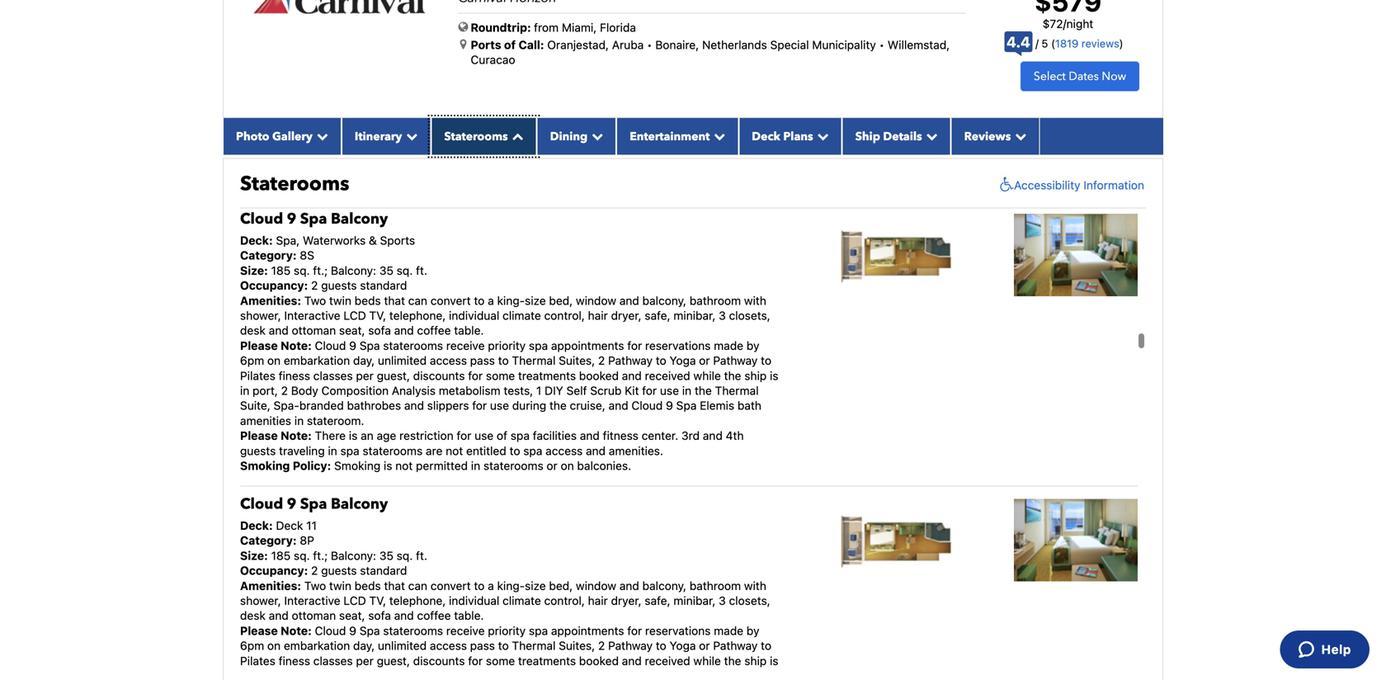 Task type: vqa. For each thing, say whether or not it's contained in the screenshot.
Analysis inside the Cloud 9 Spa staterooms receive priority spa appointments for reservations made by 6pm on embarkation day, unlimited access pass to Thermal Suites, 2 Pathway to Yoga or Pathway to Pilates finess classes per guest, discounts for some treatments booked and received while the ship is in port, 2 Body Composition Analysis metabolism tests, 1 DIY Self Scrub Kit for use in the Thermal Suite, Spa-branded bathrobes and slippers for use during the cruise, and Cloud 9 Spa Elemis bath amenities in stateroom. Please Note:
yes



Task type: describe. For each thing, give the bounding box(es) containing it.
accessibility information
[[1015, 178, 1145, 192]]

netherlands
[[702, 38, 767, 52]]

bonaire,
[[656, 38, 699, 52]]

amenities
[[240, 414, 291, 427]]

please inside cloud 9 spa staterooms receive priority spa appointments for reservations made by 6pm on embarkation day, unlimited access pass to thermal suites, 2 pathway to yoga or pathway to pilates finess classes per guest, discounts for some treatments booked and received while the ship is in port, 2 body composition analysis metabolism tests, 1 diy self scrub kit for use in the thermal suite, spa-branded bathrobes and slippers for use during the cruise, and cloud 9 spa elemis bath amenities in stateroom. please note:
[[240, 429, 278, 442]]

chevron up image
[[508, 130, 524, 142]]

9 for cloud 9 spa staterooms receive priority spa appointments for reservations made by 6pm on embarkation day, unlimited access pass to thermal suites, 2 pathway to yoga or pathway to pilates finess classes per guest, discounts for some treatments booked and received while the ship is in port, 2 body composition analysis metabolism tests, 1 diy self scrub kit for use in the ther
[[349, 624, 357, 638]]

oranjestad,
[[548, 38, 609, 52]]

2 size from the top
[[525, 579, 546, 593]]

use inside "there is an age restriction for use of spa facilities and fitness center. 3rd and 4th guests traveling in spa staterooms are not entitled to spa access and amenities. smoking policy: smoking is not permitted in staterooms or on balconies."
[[475, 429, 494, 442]]

2 hair from the top
[[588, 594, 608, 608]]

special
[[771, 38, 809, 52]]

9 for cloud 9 spa balcony deck: spa, waterworks & sports
[[287, 209, 297, 229]]

cloud for cloud 9 spa balcony deck: spa, waterworks & sports
[[240, 209, 283, 229]]

self for cloud 9 spa staterooms receive priority spa appointments for reservations made by 6pm on embarkation day, unlimited access pass to thermal suites, 2 pathway to yoga or pathway to pilates finess classes per guest, discounts for some treatments booked and received while the ship is in port, 2 body composition analysis metabolism tests, 1 diy self scrub kit for use in the ther
[[567, 669, 587, 680]]

deck inside dropdown button
[[752, 129, 781, 144]]

&
[[369, 234, 377, 247]]

/ for 4.4
[[1036, 37, 1039, 50]]

classes for cloud 9 spa staterooms receive priority spa appointments for reservations made by 6pm on embarkation day, unlimited access pass to thermal suites, 2 pathway to yoga or pathway to pilates finess classes per guest, discounts for some treatments booked and received while the ship is in port, 2 body composition analysis metabolism tests, 1 diy self scrub kit for use in the thermal suite, spa-branded bathrobes and slippers for use during the cruise, and cloud 9 spa elemis bath amenities in stateroom. please note:
[[313, 369, 353, 382]]

3 note: from the top
[[281, 624, 312, 638]]

1 ottoman from the top
[[292, 324, 336, 337]]

2 convert from the top
[[431, 579, 471, 593]]

plans
[[784, 129, 814, 144]]

diy for cloud 9 spa staterooms receive priority spa appointments for reservations made by 6pm on embarkation day, unlimited access pass to thermal suites, 2 pathway to yoga or pathway to pilates finess classes per guest, discounts for some treatments booked and received while the ship is in port, 2 body composition analysis metabolism tests, 1 diy self scrub kit for use in the ther
[[545, 669, 564, 680]]

spa for cloud 9 spa staterooms receive priority spa appointments for reservations made by 6pm on embarkation day, unlimited access pass to thermal suites, 2 pathway to yoga or pathway to pilates finess classes per guest, discounts for some treatments booked and received while the ship is in port, 2 body composition analysis metabolism tests, 1 diy self scrub kit for use in the ther
[[360, 624, 380, 638]]

photo
[[236, 129, 270, 144]]

2 a from the top
[[488, 579, 494, 593]]

reviews button
[[951, 118, 1040, 155]]

1 for cloud 9 spa staterooms receive priority spa appointments for reservations made by 6pm on embarkation day, unlimited access pass to thermal suites, 2 pathway to yoga or pathway to pilates finess classes per guest, discounts for some treatments booked and received while the ship is in port, 2 body composition analysis metabolism tests, 1 diy self scrub kit for use in the thermal suite, spa-branded bathrobes and slippers for use during the cruise, and cloud 9 spa elemis bath amenities in stateroom. please note:
[[537, 384, 542, 397]]

policy:
[[293, 459, 331, 473]]

municipality
[[812, 38, 876, 52]]

2 can from the top
[[408, 579, 428, 593]]

1 convert from the top
[[431, 294, 471, 307]]

guest, for cloud 9 spa staterooms receive priority spa appointments for reservations made by 6pm on embarkation day, unlimited access pass to thermal suites, 2 pathway to yoga or pathway to pilates finess classes per guest, discounts for some treatments booked and received while the ship is in port, 2 body composition analysis metabolism tests, 1 diy self scrub kit for use in the ther
[[377, 654, 410, 668]]

1 shower, from the top
[[240, 309, 281, 322]]

or for cloud 9 spa staterooms receive priority spa appointments for reservations made by 6pm on embarkation day, unlimited access pass to thermal suites, 2 pathway to yoga or pathway to pilates finess classes per guest, discounts for some treatments booked and received while the ship is in port, 2 body composition analysis metabolism tests, 1 diy self scrub kit for use in the ther
[[699, 639, 710, 653]]

size: for category: 8s size: 185 sq. ft.; balcony: 35 sq. ft. occupancy: 2 guests standard amenities:
[[240, 264, 268, 277]]

2 interactive from the top
[[284, 594, 341, 608]]

entitled
[[466, 444, 507, 457]]

dining
[[550, 129, 588, 144]]

restriction
[[400, 429, 454, 442]]

2 ottoman from the top
[[292, 609, 336, 623]]

diy for cloud 9 spa staterooms receive priority spa appointments for reservations made by 6pm on embarkation day, unlimited access pass to thermal suites, 2 pathway to yoga or pathway to pilates finess classes per guest, discounts for some treatments booked and received while the ship is in port, 2 body composition analysis metabolism tests, 1 diy self scrub kit for use in the thermal suite, spa-branded bathrobes and slippers for use during the cruise, and cloud 9 spa elemis bath amenities in stateroom. please note:
[[545, 384, 564, 397]]

1 for cloud 9 spa staterooms receive priority spa appointments for reservations made by 6pm on embarkation day, unlimited access pass to thermal suites, 2 pathway to yoga or pathway to pilates finess classes per guest, discounts for some treatments booked and received while the ship is in port, 2 body composition analysis metabolism tests, 1 diy self scrub kit for use in the ther
[[537, 669, 542, 680]]

self for cloud 9 spa staterooms receive priority spa appointments for reservations made by 6pm on embarkation day, unlimited access pass to thermal suites, 2 pathway to yoga or pathway to pilates finess classes per guest, discounts for some treatments booked and received while the ship is in port, 2 body composition analysis metabolism tests, 1 diy self scrub kit for use in the thermal suite, spa-branded bathrobes and slippers for use during the cruise, and cloud 9 spa elemis bath amenities in stateroom. please note:
[[567, 384, 587, 397]]

1 king- from the top
[[497, 294, 525, 307]]

1 bed, from the top
[[549, 294, 573, 307]]

access for cloud 9 spa staterooms receive priority spa appointments for reservations made by 6pm on embarkation day, unlimited access pass to thermal suites, 2 pathway to yoga or pathway to pilates finess classes per guest, discounts for some treatments booked and received while the ship is in port, 2 body composition analysis metabolism tests, 1 diy self scrub kit for use in the thermal suite, spa-branded bathrobes and slippers for use during the cruise, and cloud 9 spa elemis bath amenities in stateroom. please note:
[[430, 354, 467, 367]]

entertainment button
[[617, 118, 739, 155]]

traveling
[[279, 444, 325, 457]]

2 that from the top
[[384, 579, 405, 593]]

some for cloud 9 spa staterooms receive priority spa appointments for reservations made by 6pm on embarkation day, unlimited access pass to thermal suites, 2 pathway to yoga or pathway to pilates finess classes per guest, discounts for some treatments booked and received while the ship is in port, 2 body composition analysis metabolism tests, 1 diy self scrub kit for use in the thermal suite, spa-branded bathrobes and slippers for use during the cruise, and cloud 9 spa elemis bath amenities in stateroom. please note:
[[486, 369, 515, 382]]

2 closets, from the top
[[729, 594, 771, 608]]

2 table. from the top
[[454, 609, 484, 623]]

wheelchair image
[[996, 176, 1015, 193]]

port, for cloud 9 spa staterooms receive priority spa appointments for reservations made by 6pm on embarkation day, unlimited access pass to thermal suites, 2 pathway to yoga or pathway to pilates finess classes per guest, discounts for some treatments booked and received while the ship is in port, 2 body composition analysis metabolism tests, 1 diy self scrub kit for use in the thermal suite, spa-branded bathrobes and slippers for use during the cruise, and cloud 9 spa elemis bath amenities in stateroom. please note:
[[253, 384, 278, 397]]

1 3 from the top
[[719, 309, 726, 322]]

2 desk from the top
[[240, 609, 266, 623]]

8s
[[300, 249, 314, 262]]

amenities: for category: 8p size: 185 sq. ft.; balcony: 35 sq. ft. occupancy: 2 guests standard amenities:
[[240, 579, 301, 593]]

center.
[[642, 429, 679, 442]]

received for cloud 9 spa staterooms receive priority spa appointments for reservations made by 6pm on embarkation day, unlimited access pass to thermal suites, 2 pathway to yoga or pathway to pilates finess classes per guest, discounts for some treatments booked and received while the ship is in port, 2 body composition analysis metabolism tests, 1 diy self scrub kit for use in the thermal suite, spa-branded bathrobes and slippers for use during the cruise, and cloud 9 spa elemis bath amenities in stateroom. please note:
[[645, 369, 691, 382]]

reservations for cloud 9 spa staterooms receive priority spa appointments for reservations made by 6pm on embarkation day, unlimited access pass to thermal suites, 2 pathway to yoga or pathway to pilates finess classes per guest, discounts for some treatments booked and received while the ship is in port, 2 body composition analysis metabolism tests, 1 diy self scrub kit for use in the ther
[[645, 624, 711, 638]]

balconies.
[[577, 459, 632, 473]]

1 a from the top
[[488, 294, 494, 307]]

2 coffee from the top
[[417, 609, 451, 623]]

deck inside cloud 9 spa balcony deck: deck 11
[[276, 519, 303, 532]]

amenities.
[[609, 444, 664, 457]]

gallery
[[272, 129, 313, 144]]

details
[[884, 129, 923, 144]]

1 size from the top
[[525, 294, 546, 307]]

appointments for cloud 9 spa staterooms receive priority spa appointments for reservations made by 6pm on embarkation day, unlimited access pass to thermal suites, 2 pathway to yoga or pathway to pilates finess classes per guest, discounts for some treatments booked and received while the ship is in port, 2 body composition analysis metabolism tests, 1 diy self scrub kit for use in the thermal suite, spa-branded bathrobes and slippers for use during the cruise, and cloud 9 spa elemis bath amenities in stateroom. please note:
[[551, 339, 624, 352]]

2 3 from the top
[[719, 594, 726, 608]]

spa inside cloud 9 spa staterooms receive priority spa appointments for reservations made by 6pm on embarkation day, unlimited access pass to thermal suites, 2 pathway to yoga or pathway to pilates finess classes per guest, discounts for some treatments booked and received while the ship is in port, 2 body composition analysis metabolism tests, 1 diy self scrub kit for use in the ther
[[529, 624, 548, 638]]

ship details button
[[842, 118, 951, 155]]

$72
[[1043, 17, 1064, 30]]

treatments for cloud 9 spa staterooms receive priority spa appointments for reservations made by 6pm on embarkation day, unlimited access pass to thermal suites, 2 pathway to yoga or pathway to pilates finess classes per guest, discounts for some treatments booked and received while the ship is in port, 2 body composition analysis metabolism tests, 1 diy self scrub kit for use in the ther
[[518, 654, 576, 668]]

ports
[[471, 38, 501, 52]]

/ for $72
[[1064, 17, 1067, 30]]

ship
[[856, 129, 881, 144]]

cabin image for deck 11 deck on carnival horizon image
[[1014, 499, 1138, 582]]

night
[[1067, 17, 1094, 30]]

curacao
[[471, 53, 515, 67]]

select          dates now
[[1034, 68, 1127, 84]]

2 with from the top
[[744, 579, 767, 593]]

2 shower, from the top
[[240, 594, 281, 608]]

cloud 9 spa balcony deck: spa, waterworks & sports
[[240, 209, 415, 247]]

branded
[[299, 399, 344, 412]]

1 smoking from the left
[[240, 459, 290, 473]]

1 coffee from the top
[[417, 324, 451, 337]]

2 bathroom from the top
[[690, 579, 741, 593]]

receive for cloud 9 spa staterooms receive priority spa appointments for reservations made by 6pm on embarkation day, unlimited access pass to thermal suites, 2 pathway to yoga or pathway to pilates finess classes per guest, discounts for some treatments booked and received while the ship is in port, 2 body composition analysis metabolism tests, 1 diy self scrub kit for use in the ther
[[446, 624, 485, 638]]

1 climate from the top
[[503, 309, 541, 322]]

2 telephone, from the top
[[389, 594, 446, 608]]

guests for 8p
[[321, 564, 357, 577]]

day, for cloud 9 spa staterooms receive priority spa appointments for reservations made by 6pm on embarkation day, unlimited access pass to thermal suites, 2 pathway to yoga or pathway to pilates finess classes per guest, discounts for some treatments booked and received while the ship is in port, 2 body composition analysis metabolism tests, 1 diy self scrub kit for use in the thermal suite, spa-branded bathrobes and slippers for use during the cruise, and cloud 9 spa elemis bath amenities in stateroom. please note:
[[353, 354, 375, 367]]

1 window from the top
[[576, 294, 617, 307]]

discounts for cloud 9 spa staterooms receive priority spa appointments for reservations made by 6pm on embarkation day, unlimited access pass to thermal suites, 2 pathway to yoga or pathway to pilates finess classes per guest, discounts for some treatments booked and received while the ship is in port, 2 body composition analysis metabolism tests, 1 diy self scrub kit for use in the thermal suite, spa-branded bathrobes and slippers for use during the cruise, and cloud 9 spa elemis bath amenities in stateroom. please note:
[[413, 369, 465, 382]]

port, for cloud 9 spa staterooms receive priority spa appointments for reservations made by 6pm on embarkation day, unlimited access pass to thermal suites, 2 pathway to yoga or pathway to pilates finess classes per guest, discounts for some treatments booked and received while the ship is in port, 2 body composition analysis metabolism tests, 1 diy self scrub kit for use in the ther
[[253, 669, 278, 680]]

accessibility information link
[[996, 176, 1145, 193]]

stateroom.
[[307, 414, 364, 427]]

ft. for category: 8p size: 185 sq. ft.; balcony: 35 sq. ft. occupancy: 2 guests standard amenities:
[[416, 549, 427, 562]]

spa up 3rd
[[677, 399, 697, 412]]

itinerary button
[[342, 118, 431, 155]]

2 bed, from the top
[[549, 579, 573, 593]]

on for cloud 9 spa staterooms receive priority spa appointments for reservations made by 6pm on embarkation day, unlimited access pass to thermal suites, 2 pathway to yoga or pathway to pilates finess classes per guest, discounts for some treatments booked and received while the ship is in port, 2 body composition analysis metabolism tests, 1 diy self scrub kit for use in the thermal suite, spa-branded bathrobes and slippers for use during the cruise, and cloud 9 spa elemis bath amenities in stateroom. please note:
[[267, 354, 281, 367]]

an
[[361, 429, 374, 442]]

category: 8p size: 185 sq. ft.; balcony: 35 sq. ft. occupancy: 2 guests standard amenities:
[[240, 534, 427, 593]]

1 vertical spatial thermal
[[715, 384, 759, 397]]

priority for cloud 9 spa staterooms receive priority spa appointments for reservations made by 6pm on embarkation day, unlimited access pass to thermal suites, 2 pathway to yoga or pathway to pilates finess classes per guest, discounts for some treatments booked and received while the ship is in port, 2 body composition analysis metabolism tests, 1 diy self scrub kit for use in the ther
[[488, 624, 526, 638]]

8p
[[300, 534, 314, 547]]

composition for cloud 9 spa staterooms receive priority spa appointments for reservations made by 6pm on embarkation day, unlimited access pass to thermal suites, 2 pathway to yoga or pathway to pilates finess classes per guest, discounts for some treatments booked and received while the ship is in port, 2 body composition analysis metabolism tests, 1 diy self scrub kit for use in the thermal suite, spa-branded bathrobes and slippers for use during the cruise, and cloud 9 spa elemis bath amenities in stateroom. please note:
[[322, 384, 389, 397]]

suites, for cloud 9 spa staterooms receive priority spa appointments for reservations made by 6pm on embarkation day, unlimited access pass to thermal suites, 2 pathway to yoga or pathway to pilates finess classes per guest, discounts for some treatments booked and received while the ship is in port, 2 body composition analysis metabolism tests, 1 diy self scrub kit for use in the thermal suite, spa-branded bathrobes and slippers for use during the cruise, and cloud 9 spa elemis bath amenities in stateroom. please note:
[[559, 354, 595, 367]]

2 sofa from the top
[[368, 609, 391, 623]]

cabin image for spa, waterworks & sports deck on carnival horizon image
[[1014, 214, 1138, 296]]

0 horizontal spatial not
[[396, 459, 413, 473]]

unlimited for cloud 9 spa staterooms receive priority spa appointments for reservations made by 6pm on embarkation day, unlimited access pass to thermal suites, 2 pathway to yoga or pathway to pilates finess classes per guest, discounts for some treatments booked and received while the ship is in port, 2 body composition analysis metabolism tests, 1 diy self scrub kit for use in the thermal suite, spa-branded bathrobes and slippers for use during the cruise, and cloud 9 spa elemis bath amenities in stateroom. please note:
[[378, 354, 427, 367]]

1 individual from the top
[[449, 309, 500, 322]]

ft.; for 8p
[[313, 549, 328, 562]]

accessibility
[[1015, 178, 1081, 192]]

ft. for category: 8s size: 185 sq. ft.; balcony: 35 sq. ft. occupancy: 2 guests standard amenities:
[[416, 264, 427, 277]]

ft.; for 8s
[[313, 264, 328, 277]]

or inside "there is an age restriction for use of spa facilities and fitness center. 3rd and 4th guests traveling in spa staterooms are not entitled to spa access and amenities. smoking policy: smoking is not permitted in staterooms or on balconies."
[[547, 459, 558, 473]]

11
[[306, 519, 317, 532]]

select          dates now link
[[1021, 61, 1140, 91]]

5
[[1042, 37, 1049, 50]]

roundtrip: from miami, florida
[[471, 21, 636, 34]]

now
[[1102, 68, 1127, 84]]

fitness
[[603, 429, 639, 442]]

1 horizontal spatial not
[[446, 444, 463, 457]]

booked for cloud 9 spa staterooms receive priority spa appointments for reservations made by 6pm on embarkation day, unlimited access pass to thermal suites, 2 pathway to yoga or pathway to pilates finess classes per guest, discounts for some treatments booked and received while the ship is in port, 2 body composition analysis metabolism tests, 1 diy self scrub kit for use in the thermal suite, spa-branded bathrobes and slippers for use during the cruise, and cloud 9 spa elemis bath amenities in stateroom. please note:
[[579, 369, 619, 382]]

slippers
[[427, 399, 469, 412]]

2 king- from the top
[[497, 579, 525, 593]]

permitted
[[416, 459, 468, 473]]

analysis for cloud 9 spa staterooms receive priority spa appointments for reservations made by 6pm on embarkation day, unlimited access pass to thermal suites, 2 pathway to yoga or pathway to pilates finess classes per guest, discounts for some treatments booked and received while the ship is in port, 2 body composition analysis metabolism tests, 1 diy self scrub kit for use in the thermal suite, spa-branded bathrobes and slippers for use during the cruise, and cloud 9 spa elemis bath amenities in stateroom. please note:
[[392, 384, 436, 397]]

unlimited for cloud 9 spa staterooms receive priority spa appointments for reservations made by 6pm on embarkation day, unlimited access pass to thermal suites, 2 pathway to yoga or pathway to pilates finess classes per guest, discounts for some treatments booked and received while the ship is in port, 2 body composition analysis metabolism tests, 1 diy self scrub kit for use in the ther
[[378, 639, 427, 653]]

ship details
[[856, 129, 923, 144]]

staterooms button
[[431, 118, 537, 155]]

1 safe, from the top
[[645, 309, 671, 322]]

deck plans button
[[739, 118, 842, 155]]

2 seat, from the top
[[339, 609, 365, 623]]

1 twin from the top
[[329, 294, 352, 307]]

and inside cloud 9 spa staterooms receive priority spa appointments for reservations made by 6pm on embarkation day, unlimited access pass to thermal suites, 2 pathway to yoga or pathway to pilates finess classes per guest, discounts for some treatments booked and received while the ship is in port, 2 body composition analysis metabolism tests, 1 diy self scrub kit for use in the ther
[[622, 654, 642, 668]]

tests, for cloud 9 spa staterooms receive priority spa appointments for reservations made by 6pm on embarkation day, unlimited access pass to thermal suites, 2 pathway to yoga or pathway to pilates finess classes per guest, discounts for some treatments booked and received while the ship is in port, 2 body composition analysis metabolism tests, 1 diy self scrub kit for use in the ther
[[504, 669, 533, 680]]

1 two twin beds that can convert to a king-size bed, window and balcony, bathroom with shower, interactive lcd tv, telephone, individual climate control, hair dryer, safe, minibar, 3 closets, desk and ottoman seat, sofa and coffee table. please note: from the top
[[240, 294, 771, 352]]

amenities: for category: 8s size: 185 sq. ft.; balcony: 35 sq. ft. occupancy: 2 guests standard amenities:
[[240, 294, 301, 307]]

for inside "there is an age restriction for use of spa facilities and fitness center. 3rd and 4th guests traveling in spa staterooms are not entitled to spa access and amenities. smoking policy: smoking is not permitted in staterooms or on balconies."
[[457, 429, 472, 442]]

information
[[1084, 178, 1145, 192]]

1 • from the left
[[647, 38, 653, 52]]

age
[[377, 429, 396, 442]]

florida
[[600, 21, 636, 34]]

1 two from the top
[[304, 294, 326, 307]]

2 climate from the top
[[503, 594, 541, 608]]

balcony for cloud 9 spa balcony deck: deck 11
[[331, 494, 388, 514]]

)
[[1120, 37, 1124, 50]]

2 smoking from the left
[[334, 459, 381, 473]]

bathrobes
[[347, 399, 401, 412]]

is inside cloud 9 spa staterooms receive priority spa appointments for reservations made by 6pm on embarkation day, unlimited access pass to thermal suites, 2 pathway to yoga or pathway to pilates finess classes per guest, discounts for some treatments booked and received while the ship is in port, 2 body composition analysis metabolism tests, 1 diy self scrub kit for use in the thermal suite, spa-branded bathrobes and slippers for use during the cruise, and cloud 9 spa elemis bath amenities in stateroom. please note:
[[770, 369, 779, 382]]

suite,
[[240, 399, 271, 412]]

itinerary
[[355, 129, 402, 144]]

discounts for cloud 9 spa staterooms receive priority spa appointments for reservations made by 6pm on embarkation day, unlimited access pass to thermal suites, 2 pathway to yoga or pathway to pilates finess classes per guest, discounts for some treatments booked and received while the ship is in port, 2 body composition analysis metabolism tests, 1 diy self scrub kit for use in the ther
[[413, 654, 465, 668]]

access inside "there is an age restriction for use of spa facilities and fitness center. 3rd and 4th guests traveling in spa staterooms are not entitled to spa access and amenities. smoking policy: smoking is not permitted in staterooms or on balconies."
[[546, 444, 583, 457]]

$72 / night
[[1043, 17, 1094, 30]]

1 can from the top
[[408, 294, 428, 307]]

guest, for cloud 9 spa staterooms receive priority spa appointments for reservations made by 6pm on embarkation day, unlimited access pass to thermal suites, 2 pathway to yoga or pathway to pilates finess classes per guest, discounts for some treatments booked and received while the ship is in port, 2 body composition analysis metabolism tests, 1 diy self scrub kit for use in the thermal suite, spa-branded bathrobes and slippers for use during the cruise, and cloud 9 spa elemis bath amenities in stateroom. please note:
[[377, 369, 410, 382]]

per for cloud 9 spa staterooms receive priority spa appointments for reservations made by 6pm on embarkation day, unlimited access pass to thermal suites, 2 pathway to yoga or pathway to pilates finess classes per guest, discounts for some treatments booked and received while the ship is in port, 2 body composition analysis metabolism tests, 1 diy self scrub kit for use in the ther
[[356, 654, 374, 668]]

reviews
[[1082, 37, 1120, 50]]

2 lcd from the top
[[344, 594, 366, 608]]

3 please from the top
[[240, 624, 278, 638]]

2 balcony, from the top
[[643, 579, 687, 593]]

chevron down image for deck plans
[[814, 130, 829, 142]]

2 individual from the top
[[449, 594, 500, 608]]

photo gallery button
[[223, 118, 342, 155]]

there
[[315, 429, 346, 442]]

deck: for cloud 9 spa balcony deck: deck 11
[[240, 519, 273, 532]]

1 dryer, from the top
[[611, 309, 642, 322]]

1 sofa from the top
[[368, 324, 391, 337]]

cloud 9 spa staterooms receive priority spa appointments for reservations made by 6pm on embarkation day, unlimited access pass to thermal suites, 2 pathway to yoga or pathway to pilates finess classes per guest, discounts for some treatments booked and received while the ship is in port, 2 body composition analysis metabolism tests, 1 diy self scrub kit for use in the thermal suite, spa-branded bathrobes and slippers for use during the cruise, and cloud 9 spa elemis bath amenities in stateroom. please note:
[[240, 339, 779, 442]]

cloud 9 spa staterooms receive priority spa appointments for reservations made by 6pm on embarkation day, unlimited access pass to thermal suites, 2 pathway to yoga or pathway to pilates finess classes per guest, discounts for some treatments booked and received while the ship is in port, 2 body composition analysis metabolism tests, 1 diy self scrub kit for use in the ther
[[240, 624, 779, 680]]

0 vertical spatial of
[[504, 38, 516, 52]]

facilities
[[533, 429, 577, 442]]

2 beds from the top
[[355, 579, 381, 593]]

suites, for cloud 9 spa staterooms receive priority spa appointments for reservations made by 6pm on embarkation day, unlimited access pass to thermal suites, 2 pathway to yoga or pathway to pilates finess classes per guest, discounts for some treatments booked and received while the ship is in port, 2 body composition analysis metabolism tests, 1 diy self scrub kit for use in the ther
[[559, 639, 595, 653]]

treatments for cloud 9 spa staterooms receive priority spa appointments for reservations made by 6pm on embarkation day, unlimited access pass to thermal suites, 2 pathway to yoga or pathway to pilates finess classes per guest, discounts for some treatments booked and received while the ship is in port, 2 body composition analysis metabolism tests, 1 diy self scrub kit for use in the thermal suite, spa-branded bathrobes and slippers for use during the cruise, and cloud 9 spa elemis bath amenities in stateroom. please note:
[[518, 369, 576, 382]]

there is an age restriction for use of spa facilities and fitness center. 3rd and 4th guests traveling in spa staterooms are not entitled to spa access and amenities. smoking policy: smoking is not permitted in staterooms or on balconies.
[[240, 429, 744, 473]]

4.4
[[1007, 33, 1031, 51]]

9 for cloud 9 spa balcony deck: deck 11
[[287, 494, 297, 514]]

1 desk from the top
[[240, 324, 266, 337]]

spa,
[[276, 234, 300, 247]]

access for cloud 9 spa staterooms receive priority spa appointments for reservations made by 6pm on embarkation day, unlimited access pass to thermal suites, 2 pathway to yoga or pathway to pilates finess classes per guest, discounts for some treatments booked and received while the ship is in port, 2 body composition analysis metabolism tests, 1 diy self scrub kit for use in the ther
[[430, 639, 467, 653]]

pilates for cloud 9 spa staterooms receive priority spa appointments for reservations made by 6pm on embarkation day, unlimited access pass to thermal suites, 2 pathway to yoga or pathway to pilates finess classes per guest, discounts for some treatments booked and received while the ship is in port, 2 body composition analysis metabolism tests, 1 diy self scrub kit for use in the thermal suite, spa-branded bathrobes and slippers for use during the cruise, and cloud 9 spa elemis bath amenities in stateroom. please note:
[[240, 369, 276, 382]]

from
[[534, 21, 559, 34]]

note: inside cloud 9 spa staterooms receive priority spa appointments for reservations made by 6pm on embarkation day, unlimited access pass to thermal suites, 2 pathway to yoga or pathway to pilates finess classes per guest, discounts for some treatments booked and received while the ship is in port, 2 body composition analysis metabolism tests, 1 diy self scrub kit for use in the thermal suite, spa-branded bathrobes and slippers for use during the cruise, and cloud 9 spa elemis bath amenities in stateroom. please note:
[[281, 429, 312, 442]]

2 minibar, from the top
[[674, 594, 716, 608]]

bath
[[738, 399, 762, 412]]

carnival cruise line image
[[253, 0, 430, 16]]

select
[[1034, 68, 1066, 84]]

oranjestad, aruba • bonaire, netherlands special municipality •
[[548, 38, 885, 52]]

cloud 9 spa balcony deck: deck 11
[[240, 494, 388, 532]]

ports of call:
[[471, 38, 544, 52]]

tests, for cloud 9 spa staterooms receive priority spa appointments for reservations made by 6pm on embarkation day, unlimited access pass to thermal suites, 2 pathway to yoga or pathway to pilates finess classes per guest, discounts for some treatments booked and received while the ship is in port, 2 body composition analysis metabolism tests, 1 diy self scrub kit for use in the thermal suite, spa-branded bathrobes and slippers for use during the cruise, and cloud 9 spa elemis bath amenities in stateroom. please note:
[[504, 384, 533, 397]]

roundtrip:
[[471, 21, 531, 34]]

1 interactive from the top
[[284, 309, 341, 322]]

occupancy: for 8p
[[240, 564, 308, 577]]

use inside cloud 9 spa staterooms receive priority spa appointments for reservations made by 6pm on embarkation day, unlimited access pass to thermal suites, 2 pathway to yoga or pathway to pilates finess classes per guest, discounts for some treatments booked and received while the ship is in port, 2 body composition analysis metabolism tests, 1 diy self scrub kit for use in the ther
[[660, 669, 679, 680]]

cloud up center.
[[632, 399, 663, 412]]

1 balcony, from the top
[[643, 294, 687, 307]]

spa-
[[274, 399, 299, 412]]

while for cloud 9 spa staterooms receive priority spa appointments for reservations made by 6pm on embarkation day, unlimited access pass to thermal suites, 2 pathway to yoga or pathway to pilates finess classes per guest, discounts for some treatments booked and received while the ship is in port, 2 body composition analysis metabolism tests, 1 diy self scrub kit for use in the ther
[[694, 654, 721, 668]]

during
[[512, 399, 547, 412]]

2 two twin beds that can convert to a king-size bed, window and balcony, bathroom with shower, interactive lcd tv, telephone, individual climate control, hair dryer, safe, minibar, 3 closets, desk and ottoman seat, sofa and coffee table. please note: from the top
[[240, 579, 771, 638]]

1 telephone, from the top
[[389, 309, 446, 322]]



Task type: locate. For each thing, give the bounding box(es) containing it.
ft. inside category: 8p size: 185 sq. ft.; balcony: 35 sq. ft. occupancy: 2 guests standard amenities:
[[416, 549, 427, 562]]

1 vertical spatial closets,
[[729, 594, 771, 608]]

some inside cloud 9 spa staterooms receive priority spa appointments for reservations made by 6pm on embarkation day, unlimited access pass to thermal suites, 2 pathway to yoga or pathway to pilates finess classes per guest, discounts for some treatments booked and received while the ship is in port, 2 body composition analysis metabolism tests, 1 diy self scrub kit for use in the ther
[[486, 654, 515, 668]]

1 reservations from the top
[[645, 339, 711, 352]]

0 vertical spatial treatments
[[518, 369, 576, 382]]

safe,
[[645, 309, 671, 322], [645, 594, 671, 608]]

size
[[525, 294, 546, 307], [525, 579, 546, 593]]

ottoman down category: 8p size: 185 sq. ft.; balcony: 35 sq. ft. occupancy: 2 guests standard amenities:
[[292, 609, 336, 623]]

1 vertical spatial not
[[396, 459, 413, 473]]

185 for 8s
[[271, 264, 291, 277]]

standard for category: 8p size: 185 sq. ft.; balcony: 35 sq. ft. occupancy: 2 guests standard amenities:
[[360, 564, 407, 577]]

spa down category: 8p size: 185 sq. ft.; balcony: 35 sq. ft. occupancy: 2 guests standard amenities:
[[360, 624, 380, 638]]

ship for cloud 9 spa staterooms receive priority spa appointments for reservations made by 6pm on embarkation day, unlimited access pass to thermal suites, 2 pathway to yoga or pathway to pilates finess classes per guest, discounts for some treatments booked and received while the ship is in port, 2 body composition analysis metabolism tests, 1 diy self scrub kit for use in the ther
[[745, 654, 767, 668]]

0 vertical spatial sofa
[[368, 324, 391, 337]]

35 inside category: 8p size: 185 sq. ft.; balcony: 35 sq. ft. occupancy: 2 guests standard amenities:
[[380, 549, 394, 562]]

2 control, from the top
[[544, 594, 585, 608]]

1 vertical spatial climate
[[503, 594, 541, 608]]

scrub for cloud 9 spa staterooms receive priority spa appointments for reservations made by 6pm on embarkation day, unlimited access pass to thermal suites, 2 pathway to yoga or pathway to pilates finess classes per guest, discounts for some treatments booked and received while the ship is in port, 2 body composition analysis metabolism tests, 1 diy self scrub kit for use in the thermal suite, spa-branded bathrobes and slippers for use during the cruise, and cloud 9 spa elemis bath amenities in stateroom. please note:
[[590, 384, 622, 397]]

size: inside category: 8s size: 185 sq. ft.; balcony: 35 sq. ft. occupancy: 2 guests standard amenities:
[[240, 264, 268, 277]]

category:
[[240, 249, 297, 262], [240, 534, 297, 547]]

chevron down image inside the itinerary dropdown button
[[402, 130, 418, 142]]

cloud for cloud 9 spa staterooms receive priority spa appointments for reservations made by 6pm on embarkation day, unlimited access pass to thermal suites, 2 pathway to yoga or pathway to pilates finess classes per guest, discounts for some treatments booked and received while the ship is in port, 2 body composition analysis metabolism tests, 1 diy self scrub kit for use in the ther
[[315, 624, 346, 638]]

0 horizontal spatial staterooms
[[240, 170, 350, 198]]

balcony: inside category: 8p size: 185 sq. ft.; balcony: 35 sq. ft. occupancy: 2 guests standard amenities:
[[331, 549, 376, 562]]

made for cloud 9 spa staterooms receive priority spa appointments for reservations made by 6pm on embarkation day, unlimited access pass to thermal suites, 2 pathway to yoga or pathway to pilates finess classes per guest, discounts for some treatments booked and received while the ship is in port, 2 body composition analysis metabolism tests, 1 diy self scrub kit for use in the ther
[[714, 624, 744, 638]]

cloud for cloud 9 spa balcony deck: deck 11
[[240, 494, 283, 514]]

amenities: down '8p'
[[240, 579, 301, 593]]

1 composition from the top
[[322, 384, 389, 397]]

metabolism inside cloud 9 spa staterooms receive priority spa appointments for reservations made by 6pm on embarkation day, unlimited access pass to thermal suites, 2 pathway to yoga or pathway to pilates finess classes per guest, discounts for some treatments booked and received while the ship is in port, 2 body composition analysis metabolism tests, 1 diy self scrub kit for use in the thermal suite, spa-branded bathrobes and slippers for use during the cruise, and cloud 9 spa elemis bath amenities in stateroom. please note:
[[439, 384, 501, 397]]

1 ft.; from the top
[[313, 264, 328, 277]]

category: 8s size: 185 sq. ft.; balcony: 35 sq. ft. occupancy: 2 guests standard amenities:
[[240, 249, 427, 307]]

bathroom
[[690, 294, 741, 307], [690, 579, 741, 593]]

standard
[[360, 279, 407, 292], [360, 564, 407, 577]]

1 vertical spatial tv,
[[369, 594, 386, 608]]

1 vertical spatial receive
[[446, 624, 485, 638]]

not down age
[[396, 459, 413, 473]]

sports
[[380, 234, 415, 247]]

balcony:
[[331, 264, 376, 277], [331, 549, 376, 562]]

receive
[[446, 339, 485, 352], [446, 624, 485, 638]]

guests down 'waterworks'
[[321, 279, 357, 292]]

0 vertical spatial bathroom
[[690, 294, 741, 307]]

smoking
[[240, 459, 290, 473], [334, 459, 381, 473]]

unlimited inside cloud 9 spa staterooms receive priority spa appointments for reservations made by 6pm on embarkation day, unlimited access pass to thermal suites, 2 pathway to yoga or pathway to pilates finess classes per guest, discounts for some treatments booked and received while the ship is in port, 2 body composition analysis metabolism tests, 1 diy self scrub kit for use in the ther
[[378, 639, 427, 653]]

chevron down image left the itinerary
[[313, 130, 328, 142]]

1 vertical spatial or
[[547, 459, 558, 473]]

2 yoga from the top
[[670, 639, 696, 653]]

reservations inside cloud 9 spa staterooms receive priority spa appointments for reservations made by 6pm on embarkation day, unlimited access pass to thermal suites, 2 pathway to yoga or pathway to pilates finess classes per guest, discounts for some treatments booked and received while the ship is in port, 2 body composition analysis metabolism tests, 1 diy self scrub kit for use in the ther
[[645, 624, 711, 638]]

0 vertical spatial discounts
[[413, 369, 465, 382]]

embarkation for cloud 9 spa staterooms receive priority spa appointments for reservations made by 6pm on embarkation day, unlimited access pass to thermal suites, 2 pathway to yoga or pathway to pilates finess classes per guest, discounts for some treatments booked and received while the ship is in port, 2 body composition analysis metabolism tests, 1 diy self scrub kit for use in the thermal suite, spa-branded bathrobes and slippers for use during the cruise, and cloud 9 spa elemis bath amenities in stateroom. please note:
[[284, 354, 350, 367]]

diy
[[545, 384, 564, 397], [545, 669, 564, 680]]

spa inside cloud 9 spa staterooms receive priority spa appointments for reservations made by 6pm on embarkation day, unlimited access pass to thermal suites, 2 pathway to yoga or pathway to pilates finess classes per guest, discounts for some treatments booked and received while the ship is in port, 2 body composition analysis metabolism tests, 1 diy self scrub kit for use in the thermal suite, spa-branded bathrobes and slippers for use during the cruise, and cloud 9 spa elemis bath amenities in stateroom. please note:
[[529, 339, 548, 352]]

dates
[[1069, 68, 1099, 84]]

lcd down category: 8s size: 185 sq. ft.; balcony: 35 sq. ft. occupancy: 2 guests standard amenities:
[[344, 309, 366, 322]]

yoga inside cloud 9 spa staterooms receive priority spa appointments for reservations made by 6pm on embarkation day, unlimited access pass to thermal suites, 2 pathway to yoga or pathway to pilates finess classes per guest, discounts for some treatments booked and received while the ship is in port, 2 body composition analysis metabolism tests, 1 diy self scrub kit for use in the ther
[[670, 639, 696, 653]]

treatments inside cloud 9 spa staterooms receive priority spa appointments for reservations made by 6pm on embarkation day, unlimited access pass to thermal suites, 2 pathway to yoga or pathway to pilates finess classes per guest, discounts for some treatments booked and received while the ship is in port, 2 body composition analysis metabolism tests, 1 diy self scrub kit for use in the ther
[[518, 654, 576, 668]]

1 vertical spatial please
[[240, 429, 278, 442]]

access inside cloud 9 spa staterooms receive priority spa appointments for reservations made by 6pm on embarkation day, unlimited access pass to thermal suites, 2 pathway to yoga or pathway to pilates finess classes per guest, discounts for some treatments booked and received while the ship is in port, 2 body composition analysis metabolism tests, 1 diy self scrub kit for use in the thermal suite, spa-branded bathrobes and slippers for use during the cruise, and cloud 9 spa elemis bath amenities in stateroom. please note:
[[430, 354, 467, 367]]

smoking down traveling
[[240, 459, 290, 473]]

0 vertical spatial on
[[267, 354, 281, 367]]

photo gallery
[[236, 129, 313, 144]]

map marker image
[[460, 38, 467, 50]]

the
[[724, 369, 742, 382], [695, 384, 712, 397], [550, 399, 567, 412], [724, 654, 742, 668], [695, 669, 712, 680]]

pass
[[470, 354, 495, 367], [470, 639, 495, 653]]

0 horizontal spatial chevron down image
[[402, 130, 418, 142]]

balcony for cloud 9 spa balcony deck: spa, waterworks & sports
[[331, 209, 388, 229]]

0 vertical spatial pass
[[470, 354, 495, 367]]

made
[[714, 339, 744, 352], [714, 624, 744, 638]]

2 • from the left
[[880, 38, 885, 52]]

1 vertical spatial category:
[[240, 534, 297, 547]]

tv, down category: 8s size: 185 sq. ft.; balcony: 35 sq. ft. occupancy: 2 guests standard amenities:
[[369, 309, 386, 322]]

1 vertical spatial 3
[[719, 594, 726, 608]]

0 vertical spatial balcony
[[331, 209, 388, 229]]

0 vertical spatial 1
[[537, 384, 542, 397]]

0 vertical spatial size
[[525, 294, 546, 307]]

1 seat, from the top
[[339, 324, 365, 337]]

day, inside cloud 9 spa staterooms receive priority spa appointments for reservations made by 6pm on embarkation day, unlimited access pass to thermal suites, 2 pathway to yoga or pathway to pilates finess classes per guest, discounts for some treatments booked and received while the ship is in port, 2 body composition analysis metabolism tests, 1 diy self scrub kit for use in the thermal suite, spa-branded bathrobes and slippers for use during the cruise, and cloud 9 spa elemis bath amenities in stateroom. please note:
[[353, 354, 375, 367]]

1 vertical spatial while
[[694, 654, 721, 668]]

2 balcony: from the top
[[331, 549, 376, 562]]

9 up center.
[[666, 399, 673, 412]]

1 vertical spatial interactive
[[284, 594, 341, 608]]

standard for category: 8s size: 185 sq. ft.; balcony: 35 sq. ft. occupancy: 2 guests standard amenities:
[[360, 279, 407, 292]]

interactive down category: 8s size: 185 sq. ft.; balcony: 35 sq. ft. occupancy: 2 guests standard amenities:
[[284, 309, 341, 322]]

spa for cloud 9 spa balcony deck: deck 11
[[300, 494, 327, 514]]

chevron down image left deck plans
[[710, 130, 726, 142]]

1 35 from the top
[[380, 264, 394, 277]]

cloud down category: 8p size: 185 sq. ft.; balcony: 35 sq. ft. occupancy: 2 guests standard amenities:
[[315, 624, 346, 638]]

guests down the "amenities"
[[240, 444, 276, 457]]

priority inside cloud 9 spa staterooms receive priority spa appointments for reservations made by 6pm on embarkation day, unlimited access pass to thermal suites, 2 pathway to yoga or pathway to pilates finess classes per guest, discounts for some treatments booked and received while the ship is in port, 2 body composition analysis metabolism tests, 1 diy self scrub kit for use in the ther
[[488, 624, 526, 638]]

1 vertical spatial by
[[747, 624, 760, 638]]

0 vertical spatial can
[[408, 294, 428, 307]]

9 for cloud 9 spa staterooms receive priority spa appointments for reservations made by 6pm on embarkation day, unlimited access pass to thermal suites, 2 pathway to yoga or pathway to pilates finess classes per guest, discounts for some treatments booked and received while the ship is in port, 2 body composition analysis metabolism tests, 1 diy self scrub kit for use in the thermal suite, spa-branded bathrobes and slippers for use during the cruise, and cloud 9 spa elemis bath amenities in stateroom. please note:
[[349, 339, 357, 352]]

2 horizontal spatial chevron down image
[[1011, 130, 1027, 142]]

while inside cloud 9 spa staterooms receive priority spa appointments for reservations made by 6pm on embarkation day, unlimited access pass to thermal suites, 2 pathway to yoga or pathway to pilates finess classes per guest, discounts for some treatments booked and received while the ship is in port, 2 body composition analysis metabolism tests, 1 diy self scrub kit for use in the thermal suite, spa-branded bathrobes and slippers for use during the cruise, and cloud 9 spa elemis bath amenities in stateroom. please note:
[[694, 369, 721, 382]]

2 embarkation from the top
[[284, 639, 350, 653]]

by for cloud 9 spa staterooms receive priority spa appointments for reservations made by 6pm on embarkation day, unlimited access pass to thermal suites, 2 pathway to yoga or pathway to pilates finess classes per guest, discounts for some treatments booked and received while the ship is in port, 2 body composition analysis metabolism tests, 1 diy self scrub kit for use in the ther
[[747, 624, 760, 638]]

spa inside cloud 9 spa staterooms receive priority spa appointments for reservations made by 6pm on embarkation day, unlimited access pass to thermal suites, 2 pathway to yoga or pathway to pilates finess classes per guest, discounts for some treatments booked and received while the ship is in port, 2 body composition analysis metabolism tests, 1 diy self scrub kit for use in the ther
[[360, 624, 380, 638]]

ft.
[[416, 264, 427, 277], [416, 549, 427, 562]]

1 self from the top
[[567, 384, 587, 397]]

1 vertical spatial tests,
[[504, 669, 533, 680]]

1 control, from the top
[[544, 309, 585, 322]]

1 vertical spatial body
[[291, 669, 318, 680]]

0 vertical spatial self
[[567, 384, 587, 397]]

2 some from the top
[[486, 654, 515, 668]]

body for cloud 9 spa staterooms receive priority spa appointments for reservations made by 6pm on embarkation day, unlimited access pass to thermal suites, 2 pathway to yoga or pathway to pilates finess classes per guest, discounts for some treatments booked and received while the ship is in port, 2 body composition analysis metabolism tests, 1 diy self scrub kit for use in the thermal suite, spa-branded bathrobes and slippers for use during the cruise, and cloud 9 spa elemis bath amenities in stateroom. please note:
[[291, 384, 318, 397]]

chevron down image left the entertainment
[[588, 130, 604, 142]]

1 vertical spatial ft.
[[416, 549, 427, 562]]

spa inside cloud 9 spa balcony deck: spa, waterworks & sports
[[300, 209, 327, 229]]

guests for 8s
[[321, 279, 357, 292]]

deck left plans
[[752, 129, 781, 144]]

chevron down image for entertainment
[[710, 130, 726, 142]]

balcony: for 8s
[[331, 264, 376, 277]]

is inside cloud 9 spa staterooms receive priority spa appointments for reservations made by 6pm on embarkation day, unlimited access pass to thermal suites, 2 pathway to yoga or pathway to pilates finess classes per guest, discounts for some treatments booked and received while the ship is in port, 2 body composition analysis metabolism tests, 1 diy self scrub kit for use in the ther
[[770, 654, 779, 668]]

1 table. from the top
[[454, 324, 484, 337]]

table. up cloud 9 spa staterooms receive priority spa appointments for reservations made by 6pm on embarkation day, unlimited access pass to thermal suites, 2 pathway to yoga or pathway to pilates finess classes per guest, discounts for some treatments booked and received while the ship is in port, 2 body composition analysis metabolism tests, 1 diy self scrub kit for use in the thermal suite, spa-branded bathrobes and slippers for use during the cruise, and cloud 9 spa elemis bath amenities in stateroom. please note:
[[454, 324, 484, 337]]

booked
[[579, 369, 619, 382], [579, 654, 619, 668]]

1 vertical spatial composition
[[322, 669, 389, 680]]

miami,
[[562, 21, 597, 34]]

a
[[488, 294, 494, 307], [488, 579, 494, 593]]

6pm inside cloud 9 spa staterooms receive priority spa appointments for reservations made by 6pm on embarkation day, unlimited access pass to thermal suites, 2 pathway to yoga or pathway to pilates finess classes per guest, discounts for some treatments booked and received while the ship is in port, 2 body composition analysis metabolism tests, 1 diy self scrub kit for use in the thermal suite, spa-branded bathrobes and slippers for use during the cruise, and cloud 9 spa elemis bath amenities in stateroom. please note:
[[240, 354, 264, 367]]

deck: inside cloud 9 spa balcony deck: deck 11
[[240, 519, 273, 532]]

elemis
[[700, 399, 735, 412]]

balcony: down cloud 9 spa balcony deck: deck 11
[[331, 549, 376, 562]]

tv,
[[369, 309, 386, 322], [369, 594, 386, 608]]

0 vertical spatial ship
[[745, 369, 767, 382]]

dryer,
[[611, 309, 642, 322], [611, 594, 642, 608]]

category: inside category: 8s size: 185 sq. ft.; balcony: 35 sq. ft. occupancy: 2 guests standard amenities:
[[240, 249, 297, 262]]

0 vertical spatial appointments
[[551, 339, 624, 352]]

deck: left spa,
[[240, 234, 273, 247]]

1 tv, from the top
[[369, 309, 386, 322]]

note: up traveling
[[281, 429, 312, 442]]

or for cloud 9 spa staterooms receive priority spa appointments for reservations made by 6pm on embarkation day, unlimited access pass to thermal suites, 2 pathway to yoga or pathway to pilates finess classes per guest, discounts for some treatments booked and received while the ship is in port, 2 body composition analysis metabolism tests, 1 diy self scrub kit for use in the thermal suite, spa-branded bathrobes and slippers for use during the cruise, and cloud 9 spa elemis bath amenities in stateroom. please note:
[[699, 354, 710, 367]]

0 vertical spatial shower,
[[240, 309, 281, 322]]

1 category: from the top
[[240, 249, 297, 262]]

2 window from the top
[[576, 579, 617, 593]]

1 pilates from the top
[[240, 369, 276, 382]]

spa up bathrobes
[[360, 339, 380, 352]]

composition for cloud 9 spa staterooms receive priority spa appointments for reservations made by 6pm on embarkation day, unlimited access pass to thermal suites, 2 pathway to yoga or pathway to pilates finess classes per guest, discounts for some treatments booked and received while the ship is in port, 2 body composition analysis metabolism tests, 1 diy self scrub kit for use in the ther
[[322, 669, 389, 680]]

0 vertical spatial occupancy:
[[240, 279, 308, 292]]

chevron down image inside photo gallery dropdown button
[[313, 130, 328, 142]]

balcony: inside category: 8s size: 185 sq. ft.; balcony: 35 sq. ft. occupancy: 2 guests standard amenities:
[[331, 264, 376, 277]]

staterooms inside cloud 9 spa staterooms receive priority spa appointments for reservations made by 6pm on embarkation day, unlimited access pass to thermal suites, 2 pathway to yoga or pathway to pilates finess classes per guest, discounts for some treatments booked and received while the ship is in port, 2 body composition analysis metabolism tests, 1 diy self scrub kit for use in the ther
[[383, 624, 443, 638]]

0 vertical spatial kit
[[625, 384, 639, 397]]

ottoman
[[292, 324, 336, 337], [292, 609, 336, 623]]

0 vertical spatial analysis
[[392, 384, 436, 397]]

2 made from the top
[[714, 624, 744, 638]]

seat, down category: 8s size: 185 sq. ft.; balcony: 35 sq. ft. occupancy: 2 guests standard amenities:
[[339, 324, 365, 337]]

cloud down traveling
[[240, 494, 283, 514]]

cloud up spa,
[[240, 209, 283, 229]]

guest, inside cloud 9 spa staterooms receive priority spa appointments for reservations made by 6pm on embarkation day, unlimited access pass to thermal suites, 2 pathway to yoga or pathway to pilates finess classes per guest, discounts for some treatments booked and received while the ship is in port, 2 body composition analysis metabolism tests, 1 diy self scrub kit for use in the ther
[[377, 654, 410, 668]]

ft.; down 8s
[[313, 264, 328, 277]]

0 vertical spatial reservations
[[645, 339, 711, 352]]

1 vertical spatial size
[[525, 579, 546, 593]]

2 vertical spatial thermal
[[512, 639, 556, 653]]

bed,
[[549, 294, 573, 307], [549, 579, 573, 593]]

1 per from the top
[[356, 369, 374, 382]]

embarkation
[[284, 354, 350, 367], [284, 639, 350, 653]]

0 vertical spatial beds
[[355, 294, 381, 307]]

2 classes from the top
[[313, 654, 353, 668]]

1 finess from the top
[[279, 369, 310, 382]]

1 pass from the top
[[470, 354, 495, 367]]

1 vertical spatial staterooms
[[240, 170, 350, 198]]

185 down cloud 9 spa balcony deck: deck 11
[[271, 549, 291, 562]]

treatments inside cloud 9 spa staterooms receive priority spa appointments for reservations made by 6pm on embarkation day, unlimited access pass to thermal suites, 2 pathway to yoga or pathway to pilates finess classes per guest, discounts for some treatments booked and received while the ship is in port, 2 body composition analysis metabolism tests, 1 diy self scrub kit for use in the thermal suite, spa-branded bathrobes and slippers for use during the cruise, and cloud 9 spa elemis bath amenities in stateroom. please note:
[[518, 369, 576, 382]]

amenities:
[[240, 294, 301, 307], [240, 579, 301, 593]]

day, for cloud 9 spa staterooms receive priority spa appointments for reservations made by 6pm on embarkation day, unlimited access pass to thermal suites, 2 pathway to yoga or pathway to pilates finess classes per guest, discounts for some treatments booked and received while the ship is in port, 2 body composition analysis metabolism tests, 1 diy self scrub kit for use in the ther
[[353, 639, 375, 653]]

1 scrub from the top
[[590, 384, 622, 397]]

beds
[[355, 294, 381, 307], [355, 579, 381, 593]]

0 vertical spatial yoga
[[670, 354, 696, 367]]

0 horizontal spatial /
[[1036, 37, 1039, 50]]

suites, inside cloud 9 spa staterooms receive priority spa appointments for reservations made by 6pm on embarkation day, unlimited access pass to thermal suites, 2 pathway to yoga or pathway to pilates finess classes per guest, discounts for some treatments booked and received while the ship is in port, 2 body composition analysis metabolism tests, 1 diy self scrub kit for use in the thermal suite, spa-branded bathrobes and slippers for use during the cruise, and cloud 9 spa elemis bath amenities in stateroom. please note:
[[559, 354, 595, 367]]

analysis
[[392, 384, 436, 397], [392, 669, 436, 680]]

cloud inside cloud 9 spa balcony deck: spa, waterworks & sports
[[240, 209, 283, 229]]

classes inside cloud 9 spa staterooms receive priority spa appointments for reservations made by 6pm on embarkation day, unlimited access pass to thermal suites, 2 pathway to yoga or pathway to pilates finess classes per guest, discounts for some treatments booked and received while the ship is in port, 2 body composition analysis metabolism tests, 1 diy self scrub kit for use in the ther
[[313, 654, 353, 668]]

convert
[[431, 294, 471, 307], [431, 579, 471, 593]]

chevron down image inside ship details dropdown button
[[923, 130, 938, 142]]

0 vertical spatial metabolism
[[439, 384, 501, 397]]

2 inside category: 8p size: 185 sq. ft.; balcony: 35 sq. ft. occupancy: 2 guests standard amenities:
[[311, 564, 318, 577]]

ft. inside category: 8s size: 185 sq. ft.; balcony: 35 sq. ft. occupancy: 2 guests standard amenities:
[[416, 264, 427, 277]]

1 tests, from the top
[[504, 384, 533, 397]]

/ up 4.4 / 5 ( 1819 reviews )
[[1064, 17, 1067, 30]]

2 body from the top
[[291, 669, 318, 680]]

some inside cloud 9 spa staterooms receive priority spa appointments for reservations made by 6pm on embarkation day, unlimited access pass to thermal suites, 2 pathway to yoga or pathway to pilates finess classes per guest, discounts for some treatments booked and received while the ship is in port, 2 body composition analysis metabolism tests, 1 diy self scrub kit for use in the thermal suite, spa-branded bathrobes and slippers for use during the cruise, and cloud 9 spa elemis bath amenities in stateroom. please note:
[[486, 369, 515, 382]]

kit inside cloud 9 spa staterooms receive priority spa appointments for reservations made by 6pm on embarkation day, unlimited access pass to thermal suites, 2 pathway to yoga or pathway to pilates finess classes per guest, discounts for some treatments booked and received while the ship is in port, 2 body composition analysis metabolism tests, 1 diy self scrub kit for use in the thermal suite, spa-branded bathrobes and slippers for use during the cruise, and cloud 9 spa elemis bath amenities in stateroom. please note:
[[625, 384, 639, 397]]

smoking down an
[[334, 459, 381, 473]]

occupancy: inside category: 8s size: 185 sq. ft.; balcony: 35 sq. ft. occupancy: 2 guests standard amenities:
[[240, 279, 308, 292]]

category: for category: 8p size: 185 sq. ft.; balcony: 35 sq. ft. occupancy: 2 guests standard amenities:
[[240, 534, 297, 547]]

0 vertical spatial standard
[[360, 279, 407, 292]]

0 vertical spatial ottoman
[[292, 324, 336, 337]]

some for cloud 9 spa staterooms receive priority spa appointments for reservations made by 6pm on embarkation day, unlimited access pass to thermal suites, 2 pathway to yoga or pathway to pilates finess classes per guest, discounts for some treatments booked and received while the ship is in port, 2 body composition analysis metabolism tests, 1 diy self scrub kit for use in the ther
[[486, 654, 515, 668]]

balcony,
[[643, 294, 687, 307], [643, 579, 687, 593]]

note: up "spa-"
[[281, 339, 312, 352]]

finess inside cloud 9 spa staterooms receive priority spa appointments for reservations made by 6pm on embarkation day, unlimited access pass to thermal suites, 2 pathway to yoga or pathway to pilates finess classes per guest, discounts for some treatments booked and received while the ship is in port, 2 body composition analysis metabolism tests, 1 diy self scrub kit for use in the ther
[[279, 654, 310, 668]]

35 for category: 8p size: 185 sq. ft.; balcony: 35 sq. ft. occupancy: 2 guests standard amenities:
[[380, 549, 394, 562]]

scrub inside cloud 9 spa staterooms receive priority spa appointments for reservations made by 6pm on embarkation day, unlimited access pass to thermal suites, 2 pathway to yoga or pathway to pilates finess classes per guest, discounts for some treatments booked and received while the ship is in port, 2 body composition analysis metabolism tests, 1 diy self scrub kit for use in the thermal suite, spa-branded bathrobes and slippers for use during the cruise, and cloud 9 spa elemis bath amenities in stateroom. please note:
[[590, 384, 622, 397]]

twin down 'waterworks'
[[329, 294, 352, 307]]

4 chevron down image from the left
[[923, 130, 938, 142]]

staterooms inside 'dropdown button'
[[444, 129, 508, 144]]

6pm
[[240, 354, 264, 367], [240, 639, 264, 653]]

0 vertical spatial day,
[[353, 354, 375, 367]]

0 vertical spatial deck
[[752, 129, 781, 144]]

1 vertical spatial port,
[[253, 669, 278, 680]]

1 vertical spatial priority
[[488, 624, 526, 638]]

composition inside cloud 9 spa staterooms receive priority spa appointments for reservations made by 6pm on embarkation day, unlimited access pass to thermal suites, 2 pathway to yoga or pathway to pilates finess classes per guest, discounts for some treatments booked and received while the ship is in port, 2 body composition analysis metabolism tests, 1 diy self scrub kit for use in the thermal suite, spa-branded bathrobes and slippers for use during the cruise, and cloud 9 spa elemis bath amenities in stateroom. please note:
[[322, 384, 389, 397]]

1 receive from the top
[[446, 339, 485, 352]]

185 inside category: 8p size: 185 sq. ft.; balcony: 35 sq. ft. occupancy: 2 guests standard amenities:
[[271, 549, 291, 562]]

received for cloud 9 spa staterooms receive priority spa appointments for reservations made by 6pm on embarkation day, unlimited access pass to thermal suites, 2 pathway to yoga or pathway to pilates finess classes per guest, discounts for some treatments booked and received while the ship is in port, 2 body composition analysis metabolism tests, 1 diy self scrub kit for use in the ther
[[645, 654, 691, 668]]

0 vertical spatial body
[[291, 384, 318, 397]]

chevron down image for reviews
[[1011, 130, 1027, 142]]

spa for cloud 9 spa staterooms receive priority spa appointments for reservations made by 6pm on embarkation day, unlimited access pass to thermal suites, 2 pathway to yoga or pathway to pilates finess classes per guest, discounts for some treatments booked and received while the ship is in port, 2 body composition analysis metabolism tests, 1 diy self scrub kit for use in the thermal suite, spa-branded bathrobes and slippers for use during the cruise, and cloud 9 spa elemis bath amenities in stateroom. please note:
[[360, 339, 380, 352]]

0 vertical spatial convert
[[431, 294, 471, 307]]

0 vertical spatial note:
[[281, 339, 312, 352]]

2 amenities: from the top
[[240, 579, 301, 593]]

35 inside category: 8s size: 185 sq. ft.; balcony: 35 sq. ft. occupancy: 2 guests standard amenities:
[[380, 264, 394, 277]]

1 vertical spatial shower,
[[240, 594, 281, 608]]

control,
[[544, 309, 585, 322], [544, 594, 585, 608]]

2 unlimited from the top
[[378, 639, 427, 653]]

1 yoga from the top
[[670, 354, 696, 367]]

to inside "there is an age restriction for use of spa facilities and fitness center. 3rd and 4th guests traveling in spa staterooms are not entitled to spa access and amenities. smoking policy: smoking is not permitted in staterooms or on balconies."
[[510, 444, 520, 457]]

0 vertical spatial unlimited
[[378, 354, 427, 367]]

1 bathroom from the top
[[690, 294, 741, 307]]

0 vertical spatial twin
[[329, 294, 352, 307]]

1 vertical spatial minibar,
[[674, 594, 716, 608]]

of inside "there is an age restriction for use of spa facilities and fitness center. 3rd and 4th guests traveling in spa staterooms are not entitled to spa access and amenities. smoking policy: smoking is not permitted in staterooms or on balconies."
[[497, 429, 508, 442]]

willemstad,
[[888, 38, 950, 52]]

2 appointments from the top
[[551, 624, 624, 638]]

1 vertical spatial reservations
[[645, 624, 711, 638]]

chevron down image up wheelchair image
[[1011, 130, 1027, 142]]

spa
[[529, 339, 548, 352], [511, 429, 530, 442], [341, 444, 360, 457], [524, 444, 543, 457], [529, 624, 548, 638]]

1 made from the top
[[714, 339, 744, 352]]

and
[[620, 294, 640, 307], [269, 324, 289, 337], [394, 324, 414, 337], [622, 369, 642, 382], [404, 399, 424, 412], [609, 399, 629, 412], [580, 429, 600, 442], [703, 429, 723, 442], [586, 444, 606, 457], [620, 579, 640, 593], [269, 609, 289, 623], [394, 609, 414, 623], [622, 654, 642, 668]]

shower, down spa,
[[240, 309, 281, 322]]

2 reservations from the top
[[645, 624, 711, 638]]

not up "permitted"
[[446, 444, 463, 457]]

spa up 'waterworks'
[[300, 209, 327, 229]]

interactive down category: 8p size: 185 sq. ft.; balcony: 35 sq. ft. occupancy: 2 guests standard amenities:
[[284, 594, 341, 608]]

0 vertical spatial priority
[[488, 339, 526, 352]]

twin down cloud 9 spa balcony deck: deck 11
[[329, 579, 352, 593]]

2 by from the top
[[747, 624, 760, 638]]

finess inside cloud 9 spa staterooms receive priority spa appointments for reservations made by 6pm on embarkation day, unlimited access pass to thermal suites, 2 pathway to yoga or pathway to pilates finess classes per guest, discounts for some treatments booked and received while the ship is in port, 2 body composition analysis metabolism tests, 1 diy self scrub kit for use in the thermal suite, spa-branded bathrobes and slippers for use during the cruise, and cloud 9 spa elemis bath amenities in stateroom. please note:
[[279, 369, 310, 382]]

sofa down category: 8s size: 185 sq. ft.; balcony: 35 sq. ft. occupancy: 2 guests standard amenities:
[[368, 324, 391, 337]]

twin
[[329, 294, 352, 307], [329, 579, 352, 593]]

2 metabolism from the top
[[439, 669, 501, 680]]

self inside cloud 9 spa staterooms receive priority spa appointments for reservations made by 6pm on embarkation day, unlimited access pass to thermal suites, 2 pathway to yoga or pathway to pilates finess classes per guest, discounts for some treatments booked and received while the ship is in port, 2 body composition analysis metabolism tests, 1 diy self scrub kit for use in the ther
[[567, 669, 587, 680]]

2 pass from the top
[[470, 639, 495, 653]]

kit for cloud 9 spa staterooms receive priority spa appointments for reservations made by 6pm on embarkation day, unlimited access pass to thermal suites, 2 pathway to yoga or pathway to pilates finess classes per guest, discounts for some treatments booked and received while the ship is in port, 2 body composition analysis metabolism tests, 1 diy self scrub kit for use in the ther
[[625, 669, 639, 680]]

deck:
[[240, 234, 273, 247], [240, 519, 273, 532]]

4.4 / 5 ( 1819 reviews )
[[1007, 33, 1124, 51]]

1 hair from the top
[[588, 309, 608, 322]]

2 port, from the top
[[253, 669, 278, 680]]

appointments for cloud 9 spa staterooms receive priority spa appointments for reservations made by 6pm on embarkation day, unlimited access pass to thermal suites, 2 pathway to yoga or pathway to pilates finess classes per guest, discounts for some treatments booked and received while the ship is in port, 2 body composition analysis metabolism tests, 1 diy self scrub kit for use in the ther
[[551, 624, 624, 638]]

metabolism inside cloud 9 spa staterooms receive priority spa appointments for reservations made by 6pm on embarkation day, unlimited access pass to thermal suites, 2 pathway to yoga or pathway to pilates finess classes per guest, discounts for some treatments booked and received while the ship is in port, 2 body composition analysis metabolism tests, 1 diy self scrub kit for use in the ther
[[439, 669, 501, 680]]

1 ship from the top
[[745, 369, 767, 382]]

please
[[240, 339, 278, 352], [240, 429, 278, 442], [240, 624, 278, 638]]

6pm for cloud 9 spa staterooms receive priority spa appointments for reservations made by 6pm on embarkation day, unlimited access pass to thermal suites, 2 pathway to yoga or pathway to pilates finess classes per guest, discounts for some treatments booked and received while the ship is in port, 2 body composition analysis metabolism tests, 1 diy self scrub kit for use in the ther
[[240, 639, 264, 653]]

1 185 from the top
[[271, 264, 291, 277]]

1 vertical spatial note:
[[281, 429, 312, 442]]

made inside cloud 9 spa staterooms receive priority spa appointments for reservations made by 6pm on embarkation day, unlimited access pass to thermal suites, 2 pathway to yoga or pathway to pilates finess classes per guest, discounts for some treatments booked and received while the ship is in port, 2 body composition analysis metabolism tests, 1 diy self scrub kit for use in the ther
[[714, 624, 744, 638]]

classes inside cloud 9 spa staterooms receive priority spa appointments for reservations made by 6pm on embarkation day, unlimited access pass to thermal suites, 2 pathway to yoga or pathway to pilates finess classes per guest, discounts for some treatments booked and received while the ship is in port, 2 body composition analysis metabolism tests, 1 diy self scrub kit for use in the thermal suite, spa-branded bathrobes and slippers for use during the cruise, and cloud 9 spa elemis bath amenities in stateroom. please note:
[[313, 369, 353, 382]]

reviews
[[965, 129, 1011, 144]]

1 that from the top
[[384, 294, 405, 307]]

table. up cloud 9 spa staterooms receive priority spa appointments for reservations made by 6pm on embarkation day, unlimited access pass to thermal suites, 2 pathway to yoga or pathway to pilates finess classes per guest, discounts for some treatments booked and received while the ship is in port, 2 body composition analysis metabolism tests, 1 diy self scrub kit for use in the ther
[[454, 609, 484, 623]]

1 appointments from the top
[[551, 339, 624, 352]]

1 vertical spatial twin
[[329, 579, 352, 593]]

per
[[356, 369, 374, 382], [356, 654, 374, 668]]

per inside cloud 9 spa staterooms receive priority spa appointments for reservations made by 6pm on embarkation day, unlimited access pass to thermal suites, 2 pathway to yoga or pathway to pilates finess classes per guest, discounts for some treatments booked and received while the ship is in port, 2 body composition analysis metabolism tests, 1 diy self scrub kit for use in the ther
[[356, 654, 374, 668]]

1 vertical spatial made
[[714, 624, 744, 638]]

chevron down image for photo gallery
[[313, 130, 328, 142]]

receive for cloud 9 spa staterooms receive priority spa appointments for reservations made by 6pm on embarkation day, unlimited access pass to thermal suites, 2 pathway to yoga or pathway to pilates finess classes per guest, discounts for some treatments booked and received while the ship is in port, 2 body composition analysis metabolism tests, 1 diy self scrub kit for use in the thermal suite, spa-branded bathrobes and slippers for use during the cruise, and cloud 9 spa elemis bath amenities in stateroom. please note:
[[446, 339, 485, 352]]

of down roundtrip:
[[504, 38, 516, 52]]

category: down spa,
[[240, 249, 297, 262]]

of
[[504, 38, 516, 52], [497, 429, 508, 442]]

185 down spa,
[[271, 264, 291, 277]]

(
[[1052, 37, 1056, 50]]

ship for cloud 9 spa staterooms receive priority spa appointments for reservations made by 6pm on embarkation day, unlimited access pass to thermal suites, 2 pathway to yoga or pathway to pilates finess classes per guest, discounts for some treatments booked and received while the ship is in port, 2 body composition analysis metabolism tests, 1 diy self scrub kit for use in the thermal suite, spa-branded bathrobes and slippers for use during the cruise, and cloud 9 spa elemis bath amenities in stateroom. please note:
[[745, 369, 767, 382]]

0 vertical spatial individual
[[449, 309, 500, 322]]

hair
[[588, 309, 608, 322], [588, 594, 608, 608]]

1 vertical spatial treatments
[[518, 654, 576, 668]]

embarkation inside cloud 9 spa staterooms receive priority spa appointments for reservations made by 6pm on embarkation day, unlimited access pass to thermal suites, 2 pathway to yoga or pathway to pilates finess classes per guest, discounts for some treatments booked and received while the ship is in port, 2 body composition analysis metabolism tests, 1 diy self scrub kit for use in the thermal suite, spa-branded bathrobes and slippers for use during the cruise, and cloud 9 spa elemis bath amenities in stateroom. please note:
[[284, 354, 350, 367]]

2 dryer, from the top
[[611, 594, 642, 608]]

2 tv, from the top
[[369, 594, 386, 608]]

analysis inside cloud 9 spa staterooms receive priority spa appointments for reservations made by 6pm on embarkation day, unlimited access pass to thermal suites, 2 pathway to yoga or pathway to pilates finess classes per guest, discounts for some treatments booked and received while the ship is in port, 2 body composition analysis metabolism tests, 1 diy self scrub kit for use in the thermal suite, spa-branded bathrobes and slippers for use during the cruise, and cloud 9 spa elemis bath amenities in stateroom. please note:
[[392, 384, 436, 397]]

yoga for cloud 9 spa staterooms receive priority spa appointments for reservations made by 6pm on embarkation day, unlimited access pass to thermal suites, 2 pathway to yoga or pathway to pilates finess classes per guest, discounts for some treatments booked and received while the ship is in port, 2 body composition analysis metabolism tests, 1 diy self scrub kit for use in the thermal suite, spa-branded bathrobes and slippers for use during the cruise, and cloud 9 spa elemis bath amenities in stateroom. please note:
[[670, 354, 696, 367]]

2 while from the top
[[694, 654, 721, 668]]

chevron down image for itinerary
[[402, 130, 418, 142]]

0 vertical spatial bed,
[[549, 294, 573, 307]]

per for cloud 9 spa staterooms receive priority spa appointments for reservations made by 6pm on embarkation day, unlimited access pass to thermal suites, 2 pathway to yoga or pathway to pilates finess classes per guest, discounts for some treatments booked and received while the ship is in port, 2 body composition analysis metabolism tests, 1 diy self scrub kit for use in the thermal suite, spa-branded bathrobes and slippers for use during the cruise, and cloud 9 spa elemis bath amenities in stateroom. please note:
[[356, 369, 374, 382]]

1 inside cloud 9 spa staterooms receive priority spa appointments for reservations made by 6pm on embarkation day, unlimited access pass to thermal suites, 2 pathway to yoga or pathway to pilates finess classes per guest, discounts for some treatments booked and received while the ship is in port, 2 body composition analysis metabolism tests, 1 diy self scrub kit for use in the ther
[[537, 669, 542, 680]]

1 vertical spatial king-
[[497, 579, 525, 593]]

chevron down image for dining
[[588, 130, 604, 142]]

2 ft.; from the top
[[313, 549, 328, 562]]

yoga for cloud 9 spa staterooms receive priority spa appointments for reservations made by 6pm on embarkation day, unlimited access pass to thermal suites, 2 pathway to yoga or pathway to pilates finess classes per guest, discounts for some treatments booked and received while the ship is in port, 2 body composition analysis metabolism tests, 1 diy self scrub kit for use in the ther
[[670, 639, 696, 653]]

category: for category: 8s size: 185 sq. ft.; balcony: 35 sq. ft. occupancy: 2 guests standard amenities:
[[240, 249, 297, 262]]

cloud inside cloud 9 spa balcony deck: deck 11
[[240, 494, 283, 514]]

occupancy: down '8p'
[[240, 564, 308, 577]]

35 for category: 8s size: 185 sq. ft.; balcony: 35 sq. ft. occupancy: 2 guests standard amenities:
[[380, 264, 394, 277]]

balcony up &
[[331, 209, 388, 229]]

2 vertical spatial on
[[267, 639, 281, 653]]

pathway
[[608, 354, 653, 367], [713, 354, 758, 367], [608, 639, 653, 653], [713, 639, 758, 653]]

pilates inside cloud 9 spa staterooms receive priority spa appointments for reservations made by 6pm on embarkation day, unlimited access pass to thermal suites, 2 pathway to yoga or pathway to pilates finess classes per guest, discounts for some treatments booked and received while the ship is in port, 2 body composition analysis metabolism tests, 1 diy self scrub kit for use in the ther
[[240, 654, 276, 668]]

1 inside cloud 9 spa staterooms receive priority spa appointments for reservations made by 6pm on embarkation day, unlimited access pass to thermal suites, 2 pathway to yoga or pathway to pilates finess classes per guest, discounts for some treatments booked and received while the ship is in port, 2 body composition analysis metabolism tests, 1 diy self scrub kit for use in the thermal suite, spa-branded bathrobes and slippers for use during the cruise, and cloud 9 spa elemis bath amenities in stateroom. please note:
[[537, 384, 542, 397]]

booked inside cloud 9 spa staterooms receive priority spa appointments for reservations made by 6pm on embarkation day, unlimited access pass to thermal suites, 2 pathway to yoga or pathway to pilates finess classes per guest, discounts for some treatments booked and received while the ship is in port, 2 body composition analysis metabolism tests, 1 diy self scrub kit for use in the thermal suite, spa-branded bathrobes and slippers for use during the cruise, and cloud 9 spa elemis bath amenities in stateroom. please note:
[[579, 369, 619, 382]]

category: inside category: 8p size: 185 sq. ft.; balcony: 35 sq. ft. occupancy: 2 guests standard amenities:
[[240, 534, 297, 547]]

thermal for cloud 9 spa staterooms receive priority spa appointments for reservations made by 6pm on embarkation day, unlimited access pass to thermal suites, 2 pathway to yoga or pathway to pilates finess classes per guest, discounts for some treatments booked and received while the ship is in port, 2 body composition analysis metabolism tests, 1 diy self scrub kit for use in the ther
[[512, 639, 556, 653]]

1 lcd from the top
[[344, 309, 366, 322]]

guests inside "there is an age restriction for use of spa facilities and fitness center. 3rd and 4th guests traveling in spa staterooms are not entitled to spa access and amenities. smoking policy: smoking is not permitted in staterooms or on balconies."
[[240, 444, 276, 457]]

kit inside cloud 9 spa staterooms receive priority spa appointments for reservations made by 6pm on embarkation day, unlimited access pass to thermal suites, 2 pathway to yoga or pathway to pilates finess classes per guest, discounts for some treatments booked and received while the ship is in port, 2 body composition analysis metabolism tests, 1 diy self scrub kit for use in the ther
[[625, 669, 639, 680]]

chevron down image left ship on the top right
[[814, 130, 829, 142]]

2 balcony from the top
[[331, 494, 388, 514]]

amenities: inside category: 8p size: 185 sq. ft.; balcony: 35 sq. ft. occupancy: 2 guests standard amenities:
[[240, 579, 301, 593]]

2 safe, from the top
[[645, 594, 671, 608]]

9 up bathrobes
[[349, 339, 357, 352]]

0 vertical spatial by
[[747, 339, 760, 352]]

9
[[287, 209, 297, 229], [349, 339, 357, 352], [666, 399, 673, 412], [287, 494, 297, 514], [349, 624, 357, 638]]

finess for cloud 9 spa staterooms receive priority spa appointments for reservations made by 6pm on embarkation day, unlimited access pass to thermal suites, 2 pathway to yoga or pathway to pilates finess classes per guest, discounts for some treatments booked and received while the ship is in port, 2 body composition analysis metabolism tests, 1 diy self scrub kit for use in the ther
[[279, 654, 310, 668]]

staterooms down gallery
[[240, 170, 350, 198]]

2 inside category: 8s size: 185 sq. ft.; balcony: 35 sq. ft. occupancy: 2 guests standard amenities:
[[311, 279, 318, 292]]

table.
[[454, 324, 484, 337], [454, 609, 484, 623]]

cruise,
[[570, 399, 606, 412]]

lcd down category: 8p size: 185 sq. ft.; balcony: 35 sq. ft. occupancy: 2 guests standard amenities:
[[344, 594, 366, 608]]

thermal for cloud 9 spa staterooms receive priority spa appointments for reservations made by 6pm on embarkation day, unlimited access pass to thermal suites, 2 pathway to yoga or pathway to pilates finess classes per guest, discounts for some treatments booked and received while the ship is in port, 2 body composition analysis metabolism tests, 1 diy self scrub kit for use in the thermal suite, spa-branded bathrobes and slippers for use during the cruise, and cloud 9 spa elemis bath amenities in stateroom. please note:
[[512, 354, 556, 367]]

1 balcony: from the top
[[331, 264, 376, 277]]

1 metabolism from the top
[[439, 384, 501, 397]]

cloud for cloud 9 spa staterooms receive priority spa appointments for reservations made by 6pm on embarkation day, unlimited access pass to thermal suites, 2 pathway to yoga or pathway to pilates finess classes per guest, discounts for some treatments booked and received while the ship is in port, 2 body composition analysis metabolism tests, 1 diy self scrub kit for use in the thermal suite, spa-branded bathrobes and slippers for use during the cruise, and cloud 9 spa elemis bath amenities in stateroom. please note:
[[315, 339, 346, 352]]

1 beds from the top
[[355, 294, 381, 307]]

shower,
[[240, 309, 281, 322], [240, 594, 281, 608]]

1 vertical spatial on
[[561, 459, 574, 473]]

globe image
[[459, 21, 468, 33]]

priority inside cloud 9 spa staterooms receive priority spa appointments for reservations made by 6pm on embarkation day, unlimited access pass to thermal suites, 2 pathway to yoga or pathway to pilates finess classes per guest, discounts for some treatments booked and received while the ship is in port, 2 body composition analysis metabolism tests, 1 diy self scrub kit for use in the thermal suite, spa-branded bathrobes and slippers for use during the cruise, and cloud 9 spa elemis bath amenities in stateroom. please note:
[[488, 339, 526, 352]]

cloud up branded
[[315, 339, 346, 352]]

staterooms main content
[[215, 0, 1172, 680]]

0 vertical spatial a
[[488, 294, 494, 307]]

0 vertical spatial finess
[[279, 369, 310, 382]]

spa up 11
[[300, 494, 327, 514]]

2 ship from the top
[[745, 654, 767, 668]]

balcony down policy:
[[331, 494, 388, 514]]

1819
[[1056, 37, 1079, 50]]

0 vertical spatial interactive
[[284, 309, 341, 322]]

pilates for cloud 9 spa staterooms receive priority spa appointments for reservations made by 6pm on embarkation day, unlimited access pass to thermal suites, 2 pathway to yoga or pathway to pilates finess classes per guest, discounts for some treatments booked and received while the ship is in port, 2 body composition analysis metabolism tests, 1 diy self scrub kit for use in the ther
[[240, 654, 276, 668]]

1 vertical spatial balcony,
[[643, 579, 687, 593]]

diy inside cloud 9 spa staterooms receive priority spa appointments for reservations made by 6pm on embarkation day, unlimited access pass to thermal suites, 2 pathway to yoga or pathway to pilates finess classes per guest, discounts for some treatments booked and received while the ship is in port, 2 body composition analysis metabolism tests, 1 diy self scrub kit for use in the ther
[[545, 669, 564, 680]]

0 vertical spatial two
[[304, 294, 326, 307]]

spa for cloud 9 spa balcony deck: spa, waterworks & sports
[[300, 209, 327, 229]]

2 scrub from the top
[[590, 669, 622, 680]]

note: down category: 8p size: 185 sq. ft.; balcony: 35 sq. ft. occupancy: 2 guests standard amenities:
[[281, 624, 312, 638]]

• left willemstad,
[[880, 38, 885, 52]]

guest, inside cloud 9 spa staterooms receive priority spa appointments for reservations made by 6pm on embarkation day, unlimited access pass to thermal suites, 2 pathway to yoga or pathway to pilates finess classes per guest, discounts for some treatments booked and received while the ship is in port, 2 body composition analysis metabolism tests, 1 diy self scrub kit for use in the thermal suite, spa-branded bathrobes and slippers for use during the cruise, and cloud 9 spa elemis bath amenities in stateroom. please note:
[[377, 369, 410, 382]]

staterooms down curacao
[[444, 129, 508, 144]]

individual
[[449, 309, 500, 322], [449, 594, 500, 608]]

1 closets, from the top
[[729, 309, 771, 322]]

priority for cloud 9 spa staterooms receive priority spa appointments for reservations made by 6pm on embarkation day, unlimited access pass to thermal suites, 2 pathway to yoga or pathway to pilates finess classes per guest, discounts for some treatments booked and received while the ship is in port, 2 body composition analysis metabolism tests, 1 diy self scrub kit for use in the thermal suite, spa-branded bathrobes and slippers for use during the cruise, and cloud 9 spa elemis bath amenities in stateroom. please note:
[[488, 339, 526, 352]]

body for cloud 9 spa staterooms receive priority spa appointments for reservations made by 6pm on embarkation day, unlimited access pass to thermal suites, 2 pathway to yoga or pathway to pilates finess classes per guest, discounts for some treatments booked and received while the ship is in port, 2 body composition analysis metabolism tests, 1 diy self scrub kit for use in the ther
[[291, 669, 318, 680]]

or inside cloud 9 spa staterooms receive priority spa appointments for reservations made by 6pm on embarkation day, unlimited access pass to thermal suites, 2 pathway to yoga or pathway to pilates finess classes per guest, discounts for some treatments booked and received while the ship is in port, 2 body composition analysis metabolism tests, 1 diy self scrub kit for use in the thermal suite, spa-branded bathrobes and slippers for use during the cruise, and cloud 9 spa elemis bath amenities in stateroom. please note:
[[699, 354, 710, 367]]

that
[[384, 294, 405, 307], [384, 579, 405, 593]]

0 vertical spatial made
[[714, 339, 744, 352]]

1 vertical spatial balcony:
[[331, 549, 376, 562]]

metabolism for cloud 9 spa staterooms receive priority spa appointments for reservations made by 6pm on embarkation day, unlimited access pass to thermal suites, 2 pathway to yoga or pathway to pilates finess classes per guest, discounts for some treatments booked and received while the ship is in port, 2 body composition analysis metabolism tests, 1 diy self scrub kit for use in the thermal suite, spa-branded bathrobes and slippers for use during the cruise, and cloud 9 spa elemis bath amenities in stateroom. please note:
[[439, 384, 501, 397]]

appointments inside cloud 9 spa staterooms receive priority spa appointments for reservations made by 6pm on embarkation day, unlimited access pass to thermal suites, 2 pathway to yoga or pathway to pilates finess classes per guest, discounts for some treatments booked and received while the ship is in port, 2 body composition analysis metabolism tests, 1 diy self scrub kit for use in the thermal suite, spa-branded bathrobes and slippers for use during the cruise, and cloud 9 spa elemis bath amenities in stateroom. please note:
[[551, 339, 624, 352]]

diy inside cloud 9 spa staterooms receive priority spa appointments for reservations made by 6pm on embarkation day, unlimited access pass to thermal suites, 2 pathway to yoga or pathway to pilates finess classes per guest, discounts for some treatments booked and received while the ship is in port, 2 body composition analysis metabolism tests, 1 diy self scrub kit for use in the thermal suite, spa-branded bathrobes and slippers for use during the cruise, and cloud 9 spa elemis bath amenities in stateroom. please note:
[[545, 384, 564, 397]]

deck plans
[[752, 129, 814, 144]]

received inside cloud 9 spa staterooms receive priority spa appointments for reservations made by 6pm on embarkation day, unlimited access pass to thermal suites, 2 pathway to yoga or pathway to pilates finess classes per guest, discounts for some treatments booked and received while the ship is in port, 2 body composition analysis metabolism tests, 1 diy self scrub kit for use in the thermal suite, spa-branded bathrobes and slippers for use during the cruise, and cloud 9 spa elemis bath amenities in stateroom. please note:
[[645, 369, 691, 382]]

received
[[645, 369, 691, 382], [645, 654, 691, 668]]

by inside cloud 9 spa staterooms receive priority spa appointments for reservations made by 6pm on embarkation day, unlimited access pass to thermal suites, 2 pathway to yoga or pathway to pilates finess classes per guest, discounts for some treatments booked and received while the ship is in port, 2 body composition analysis metabolism tests, 1 diy self scrub kit for use in the ther
[[747, 624, 760, 638]]

chevron down image left reviews
[[923, 130, 938, 142]]

deck: for cloud 9 spa balcony deck: spa, waterworks & sports
[[240, 234, 273, 247]]

kit for cloud 9 spa staterooms receive priority spa appointments for reservations made by 6pm on embarkation day, unlimited access pass to thermal suites, 2 pathway to yoga or pathway to pilates finess classes per guest, discounts for some treatments booked and received while the ship is in port, 2 body composition analysis metabolism tests, 1 diy self scrub kit for use in the thermal suite, spa-branded bathrobes and slippers for use during the cruise, and cloud 9 spa elemis bath amenities in stateroom. please note:
[[625, 384, 639, 397]]

category: left '8p'
[[240, 534, 297, 547]]

on inside cloud 9 spa staterooms receive priority spa appointments for reservations made by 6pm on embarkation day, unlimited access pass to thermal suites, 2 pathway to yoga or pathway to pilates finess classes per guest, discounts for some treatments booked and received while the ship is in port, 2 body composition analysis metabolism tests, 1 diy self scrub kit for use in the ther
[[267, 639, 281, 653]]

0 vertical spatial lcd
[[344, 309, 366, 322]]

standard inside category: 8p size: 185 sq. ft.; balcony: 35 sq. ft. occupancy: 2 guests standard amenities:
[[360, 564, 407, 577]]

1 guest, from the top
[[377, 369, 410, 382]]

0 horizontal spatial smoking
[[240, 459, 290, 473]]

spa
[[300, 209, 327, 229], [360, 339, 380, 352], [677, 399, 697, 412], [300, 494, 327, 514], [360, 624, 380, 638]]

on inside "there is an age restriction for use of spa facilities and fitness center. 3rd and 4th guests traveling in spa staterooms are not entitled to spa access and amenities. smoking policy: smoking is not permitted in staterooms or on balconies."
[[561, 459, 574, 473]]

3rd
[[682, 429, 700, 442]]

or
[[699, 354, 710, 367], [547, 459, 558, 473], [699, 639, 710, 653]]

6pm for cloud 9 spa staterooms receive priority spa appointments for reservations made by 6pm on embarkation day, unlimited access pass to thermal suites, 2 pathway to yoga or pathway to pilates finess classes per guest, discounts for some treatments booked and received while the ship is in port, 2 body composition analysis metabolism tests, 1 diy self scrub kit for use in the thermal suite, spa-branded bathrobes and slippers for use during the cruise, and cloud 9 spa elemis bath amenities in stateroom. please note:
[[240, 354, 264, 367]]

size: inside category: 8p size: 185 sq. ft.; balcony: 35 sq. ft. occupancy: 2 guests standard amenities:
[[240, 549, 268, 562]]

interactive
[[284, 309, 341, 322], [284, 594, 341, 608]]

shower, down category: 8p size: 185 sq. ft.; balcony: 35 sq. ft. occupancy: 2 guests standard amenities:
[[240, 594, 281, 608]]

1 vertical spatial telephone,
[[389, 594, 446, 608]]

2 two from the top
[[304, 579, 326, 593]]

0 vertical spatial minibar,
[[674, 309, 716, 322]]

amenities: down 8s
[[240, 294, 301, 307]]

0 vertical spatial safe,
[[645, 309, 671, 322]]

chevron down image for ship details
[[923, 130, 938, 142]]

while for cloud 9 spa staterooms receive priority spa appointments for reservations made by 6pm on embarkation day, unlimited access pass to thermal suites, 2 pathway to yoga or pathway to pilates finess classes per guest, discounts for some treatments booked and received while the ship is in port, 2 body composition analysis metabolism tests, 1 diy self scrub kit for use in the thermal suite, spa-branded bathrobes and slippers for use during the cruise, and cloud 9 spa elemis bath amenities in stateroom. please note:
[[694, 369, 721, 382]]

chevron down image
[[313, 130, 328, 142], [588, 130, 604, 142], [710, 130, 726, 142], [923, 130, 938, 142]]

1 by from the top
[[747, 339, 760, 352]]

1 note: from the top
[[281, 339, 312, 352]]

waterworks
[[303, 234, 366, 247]]

1 size: from the top
[[240, 264, 268, 277]]

0 vertical spatial pilates
[[240, 369, 276, 382]]

1 balcony from the top
[[331, 209, 388, 229]]

2 1 from the top
[[537, 669, 542, 680]]

185 for 8p
[[271, 549, 291, 562]]

9 down category: 8p size: 185 sq. ft.; balcony: 35 sq. ft. occupancy: 2 guests standard amenities:
[[349, 624, 357, 638]]

0 vertical spatial telephone,
[[389, 309, 446, 322]]

thermal inside cloud 9 spa staterooms receive priority spa appointments for reservations made by 6pm on embarkation day, unlimited access pass to thermal suites, 2 pathway to yoga or pathway to pilates finess classes per guest, discounts for some treatments booked and received while the ship is in port, 2 body composition analysis metabolism tests, 1 diy self scrub kit for use in the ther
[[512, 639, 556, 653]]

1 amenities: from the top
[[240, 294, 301, 307]]

coffee
[[417, 324, 451, 337], [417, 609, 451, 623]]

1 please from the top
[[240, 339, 278, 352]]

body inside cloud 9 spa staterooms receive priority spa appointments for reservations made by 6pm on embarkation day, unlimited access pass to thermal suites, 2 pathway to yoga or pathway to pilates finess classes per guest, discounts for some treatments booked and received while the ship is in port, 2 body composition analysis metabolism tests, 1 diy self scrub kit for use in the thermal suite, spa-branded bathrobes and slippers for use during the cruise, and cloud 9 spa elemis bath amenities in stateroom. please note:
[[291, 384, 318, 397]]

ft.; down '8p'
[[313, 549, 328, 562]]

1 vertical spatial a
[[488, 579, 494, 593]]

2 booked from the top
[[579, 654, 619, 668]]

2 185 from the top
[[271, 549, 291, 562]]

/
[[1064, 17, 1067, 30], [1036, 37, 1039, 50]]

yoga inside cloud 9 spa staterooms receive priority spa appointments for reservations made by 6pm on embarkation day, unlimited access pass to thermal suites, 2 pathway to yoga or pathway to pilates finess classes per guest, discounts for some treatments booked and received while the ship is in port, 2 body composition analysis metabolism tests, 1 diy self scrub kit for use in the thermal suite, spa-branded bathrobes and slippers for use during the cruise, and cloud 9 spa elemis bath amenities in stateroom. please note:
[[670, 354, 696, 367]]

while inside cloud 9 spa staterooms receive priority spa appointments for reservations made by 6pm on embarkation day, unlimited access pass to thermal suites, 2 pathway to yoga or pathway to pilates finess classes per guest, discounts for some treatments booked and received while the ship is in port, 2 body composition analysis metabolism tests, 1 diy self scrub kit for use in the ther
[[694, 654, 721, 668]]

0 vertical spatial classes
[[313, 369, 353, 382]]

cloud inside cloud 9 spa staterooms receive priority spa appointments for reservations made by 6pm on embarkation day, unlimited access pass to thermal suites, 2 pathway to yoga or pathway to pilates finess classes per guest, discounts for some treatments booked and received while the ship is in port, 2 body composition analysis metabolism tests, 1 diy self scrub kit for use in the ther
[[315, 624, 346, 638]]

1 vertical spatial guest,
[[377, 654, 410, 668]]

1 horizontal spatial deck
[[752, 129, 781, 144]]

made for cloud 9 spa staterooms receive priority spa appointments for reservations made by 6pm on embarkation day, unlimited access pass to thermal suites, 2 pathway to yoga or pathway to pilates finess classes per guest, discounts for some treatments booked and received while the ship is in port, 2 body composition analysis metabolism tests, 1 diy self scrub kit for use in the thermal suite, spa-branded bathrobes and slippers for use during the cruise, and cloud 9 spa elemis bath amenities in stateroom. please note:
[[714, 339, 744, 352]]

2 35 from the top
[[380, 549, 394, 562]]

two
[[304, 294, 326, 307], [304, 579, 326, 593]]

aruba
[[612, 38, 644, 52]]

suites, inside cloud 9 spa staterooms receive priority spa appointments for reservations made by 6pm on embarkation day, unlimited access pass to thermal suites, 2 pathway to yoga or pathway to pilates finess classes per guest, discounts for some treatments booked and received while the ship is in port, 2 body composition analysis metabolism tests, 1 diy self scrub kit for use in the ther
[[559, 639, 595, 653]]

tv, down category: 8p size: 185 sq. ft.; balcony: 35 sq. ft. occupancy: 2 guests standard amenities:
[[369, 594, 386, 608]]

composition
[[322, 384, 389, 397], [322, 669, 389, 680]]

4th
[[726, 429, 744, 442]]

climate up cloud 9 spa staterooms receive priority spa appointments for reservations made by 6pm on embarkation day, unlimited access pass to thermal suites, 2 pathway to yoga or pathway to pilates finess classes per guest, discounts for some treatments booked and received while the ship is in port, 2 body composition analysis metabolism tests, 1 diy self scrub kit for use in the ther
[[503, 594, 541, 608]]

seat, down category: 8p size: 185 sq. ft.; balcony: 35 sq. ft. occupancy: 2 guests standard amenities:
[[339, 609, 365, 623]]

0 vertical spatial tests,
[[504, 384, 533, 397]]

0 vertical spatial table.
[[454, 324, 484, 337]]

balcony inside cloud 9 spa balcony deck: spa, waterworks & sports
[[331, 209, 388, 229]]

chevron down image
[[402, 130, 418, 142], [814, 130, 829, 142], [1011, 130, 1027, 142]]

cloud
[[240, 209, 283, 229], [315, 339, 346, 352], [632, 399, 663, 412], [240, 494, 283, 514], [315, 624, 346, 638]]

/ left 5
[[1036, 37, 1039, 50]]

port, inside cloud 9 spa staterooms receive priority spa appointments for reservations made by 6pm on embarkation day, unlimited access pass to thermal suites, 2 pathway to yoga or pathway to pilates finess classes per guest, discounts for some treatments booked and received while the ship is in port, 2 body composition analysis metabolism tests, 1 diy self scrub kit for use in the ther
[[253, 669, 278, 680]]

priority
[[488, 339, 526, 352], [488, 624, 526, 638]]

lcd
[[344, 309, 366, 322], [344, 594, 366, 608]]

deck left 11
[[276, 519, 303, 532]]

occupancy: down 8s
[[240, 279, 308, 292]]

two down '8p'
[[304, 579, 326, 593]]

chevron down image inside "deck plans" dropdown button
[[814, 130, 829, 142]]

balcony inside cloud 9 spa balcony deck: deck 11
[[331, 494, 388, 514]]

are
[[426, 444, 443, 457]]

staterooms inside cloud 9 spa staterooms receive priority spa appointments for reservations made by 6pm on embarkation day, unlimited access pass to thermal suites, 2 pathway to yoga or pathway to pilates finess classes per guest, discounts for some treatments booked and received while the ship is in port, 2 body composition analysis metabolism tests, 1 diy self scrub kit for use in the thermal suite, spa-branded bathrobes and slippers for use during the cruise, and cloud 9 spa elemis bath amenities in stateroom. please note:
[[383, 339, 443, 352]]

occupancy: for 8s
[[240, 279, 308, 292]]

deck: left 11
[[240, 519, 273, 532]]

balcony: for 8p
[[331, 549, 376, 562]]

reservations for cloud 9 spa staterooms receive priority spa appointments for reservations made by 6pm on embarkation day, unlimited access pass to thermal suites, 2 pathway to yoga or pathway to pilates finess classes per guest, discounts for some treatments booked and received while the ship is in port, 2 body composition analysis metabolism tests, 1 diy self scrub kit for use in the thermal suite, spa-branded bathrobes and slippers for use during the cruise, and cloud 9 spa elemis bath amenities in stateroom. please note:
[[645, 339, 711, 352]]

9 up spa,
[[287, 209, 297, 229]]

9 down policy:
[[287, 494, 297, 514]]

occupancy: inside category: 8p size: 185 sq. ft.; balcony: 35 sq. ft. occupancy: 2 guests standard amenities:
[[240, 564, 308, 577]]

discounts inside cloud 9 spa staterooms receive priority spa appointments for reservations made by 6pm on embarkation day, unlimited access pass to thermal suites, 2 pathway to yoga or pathway to pilates finess classes per guest, discounts for some treatments booked and received while the ship is in port, 2 body composition analysis metabolism tests, 1 diy self scrub kit for use in the thermal suite, spa-branded bathrobes and slippers for use during the cruise, and cloud 9 spa elemis bath amenities in stateroom. please note:
[[413, 369, 465, 382]]

• right "aruba"
[[647, 38, 653, 52]]

0 vertical spatial while
[[694, 369, 721, 382]]

0 vertical spatial two twin beds that can convert to a king-size bed, window and balcony, bathroom with shower, interactive lcd tv, telephone, individual climate control, hair dryer, safe, minibar, 3 closets, desk and ottoman seat, sofa and coffee table. please note:
[[240, 294, 771, 352]]

finess for cloud 9 spa staterooms receive priority spa appointments for reservations made by 6pm on embarkation day, unlimited access pass to thermal suites, 2 pathway to yoga or pathway to pilates finess classes per guest, discounts for some treatments booked and received while the ship is in port, 2 body composition analysis metabolism tests, 1 diy self scrub kit for use in the thermal suite, spa-branded bathrobes and slippers for use during the cruise, and cloud 9 spa elemis bath amenities in stateroom. please note:
[[279, 369, 310, 382]]

1 horizontal spatial smoking
[[334, 459, 381, 473]]

or inside cloud 9 spa staterooms receive priority spa appointments for reservations made by 6pm on embarkation day, unlimited access pass to thermal suites, 2 pathway to yoga or pathway to pilates finess classes per guest, discounts for some treatments booked and received while the ship is in port, 2 body composition analysis metabolism tests, 1 diy self scrub kit for use in the ther
[[699, 639, 710, 653]]

1819 reviews link
[[1056, 37, 1120, 50]]

1 vertical spatial bed,
[[549, 579, 573, 593]]

2 vertical spatial or
[[699, 639, 710, 653]]

1 minibar, from the top
[[674, 309, 716, 322]]

king-
[[497, 294, 525, 307], [497, 579, 525, 593]]

self inside cloud 9 spa staterooms receive priority spa appointments for reservations made by 6pm on embarkation day, unlimited access pass to thermal suites, 2 pathway to yoga or pathway to pilates finess classes per guest, discounts for some treatments booked and received while the ship is in port, 2 body composition analysis metabolism tests, 1 diy self scrub kit for use in the thermal suite, spa-branded bathrobes and slippers for use during the cruise, and cloud 9 spa elemis bath amenities in stateroom. please note:
[[567, 384, 587, 397]]

classes for cloud 9 spa staterooms receive priority spa appointments for reservations made by 6pm on embarkation day, unlimited access pass to thermal suites, 2 pathway to yoga or pathway to pilates finess classes per guest, discounts for some treatments booked and received while the ship is in port, 2 body composition analysis metabolism tests, 1 diy self scrub kit for use in the ther
[[313, 654, 353, 668]]

1 vertical spatial ship
[[745, 654, 767, 668]]

1 received from the top
[[645, 369, 691, 382]]

size: for category: 8p size: 185 sq. ft.; balcony: 35 sq. ft. occupancy: 2 guests standard amenities:
[[240, 549, 268, 562]]

pass for cloud 9 spa staterooms receive priority spa appointments for reservations made by 6pm on embarkation day, unlimited access pass to thermal suites, 2 pathway to yoga or pathway to pilates finess classes per guest, discounts for some treatments booked and received while the ship is in port, 2 body composition analysis metabolism tests, 1 diy self scrub kit for use in the ther
[[470, 639, 495, 653]]

0 vertical spatial staterooms
[[444, 129, 508, 144]]

on inside cloud 9 spa staterooms receive priority spa appointments for reservations made by 6pm on embarkation day, unlimited access pass to thermal suites, 2 pathway to yoga or pathway to pilates finess classes per guest, discounts for some treatments booked and received while the ship is in port, 2 body composition analysis metabolism tests, 1 diy self scrub kit for use in the thermal suite, spa-branded bathrobes and slippers for use during the cruise, and cloud 9 spa elemis bath amenities in stateroom. please note:
[[267, 354, 281, 367]]

window
[[576, 294, 617, 307], [576, 579, 617, 593]]

dining button
[[537, 118, 617, 155]]

entertainment
[[630, 129, 710, 144]]

guests down cloud 9 spa balcony deck: deck 11
[[321, 564, 357, 577]]

1 standard from the top
[[360, 279, 407, 292]]

sofa down category: 8p size: 185 sq. ft.; balcony: 35 sq. ft. occupancy: 2 guests standard amenities:
[[368, 609, 391, 623]]

of up entitled
[[497, 429, 508, 442]]

1 horizontal spatial /
[[1064, 17, 1067, 30]]

balcony: down &
[[331, 264, 376, 277]]

minibar,
[[674, 309, 716, 322], [674, 594, 716, 608]]

on
[[267, 354, 281, 367], [561, 459, 574, 473], [267, 639, 281, 653]]

pass inside cloud 9 spa staterooms receive priority spa appointments for reservations made by 6pm on embarkation day, unlimited access pass to thermal suites, 2 pathway to yoga or pathway to pilates finess classes per guest, discounts for some treatments booked and received while the ship is in port, 2 body composition analysis metabolism tests, 1 diy self scrub kit for use in the thermal suite, spa-branded bathrobes and slippers for use during the cruise, and cloud 9 spa elemis bath amenities in stateroom. please note:
[[470, 354, 495, 367]]

body inside cloud 9 spa staterooms receive priority spa appointments for reservations made by 6pm on embarkation day, unlimited access pass to thermal suites, 2 pathway to yoga or pathway to pilates finess classes per guest, discounts for some treatments booked and received while the ship is in port, 2 body composition analysis metabolism tests, 1 diy self scrub kit for use in the ther
[[291, 669, 318, 680]]

0 vertical spatial king-
[[497, 294, 525, 307]]

1 with from the top
[[744, 294, 767, 307]]

willemstad, curacao
[[471, 38, 950, 67]]

ottoman down category: 8s size: 185 sq. ft.; balcony: 35 sq. ft. occupancy: 2 guests standard amenities:
[[292, 324, 336, 337]]

chevron down image left the staterooms 'dropdown button'
[[402, 130, 418, 142]]

scrub for cloud 9 spa staterooms receive priority spa appointments for reservations made by 6pm on embarkation day, unlimited access pass to thermal suites, 2 pathway to yoga or pathway to pilates finess classes per guest, discounts for some treatments booked and received while the ship is in port, 2 body composition analysis metabolism tests, 1 diy self scrub kit for use in the ther
[[590, 669, 622, 680]]

1 classes from the top
[[313, 369, 353, 382]]

made inside cloud 9 spa staterooms receive priority spa appointments for reservations made by 6pm on embarkation day, unlimited access pass to thermal suites, 2 pathway to yoga or pathway to pilates finess classes per guest, discounts for some treatments booked and received while the ship is in port, 2 body composition analysis metabolism tests, 1 diy self scrub kit for use in the thermal suite, spa-branded bathrobes and slippers for use during the cruise, and cloud 9 spa elemis bath amenities in stateroom. please note:
[[714, 339, 744, 352]]

booked for cloud 9 spa staterooms receive priority spa appointments for reservations made by 6pm on embarkation day, unlimited access pass to thermal suites, 2 pathway to yoga or pathway to pilates finess classes per guest, discounts for some treatments booked and received while the ship is in port, 2 body composition analysis metabolism tests, 1 diy self scrub kit for use in the ther
[[579, 654, 619, 668]]

amenities: inside category: 8s size: 185 sq. ft.; balcony: 35 sq. ft. occupancy: 2 guests standard amenities:
[[240, 294, 301, 307]]

1 vertical spatial pilates
[[240, 654, 276, 668]]

embarkation for cloud 9 spa staterooms receive priority spa appointments for reservations made by 6pm on embarkation day, unlimited access pass to thermal suites, 2 pathway to yoga or pathway to pilates finess classes per guest, discounts for some treatments booked and received while the ship is in port, 2 body composition analysis metabolism tests, 1 diy self scrub kit for use in the ther
[[284, 639, 350, 653]]

climate up cloud 9 spa staterooms receive priority spa appointments for reservations made by 6pm on embarkation day, unlimited access pass to thermal suites, 2 pathway to yoga or pathway to pilates finess classes per guest, discounts for some treatments booked and received while the ship is in port, 2 body composition analysis metabolism tests, 1 diy self scrub kit for use in the thermal suite, spa-branded bathrobes and slippers for use during the cruise, and cloud 9 spa elemis bath amenities in stateroom. please note:
[[503, 309, 541, 322]]

2 twin from the top
[[329, 579, 352, 593]]

call:
[[519, 38, 544, 52]]

two down 8s
[[304, 294, 326, 307]]



